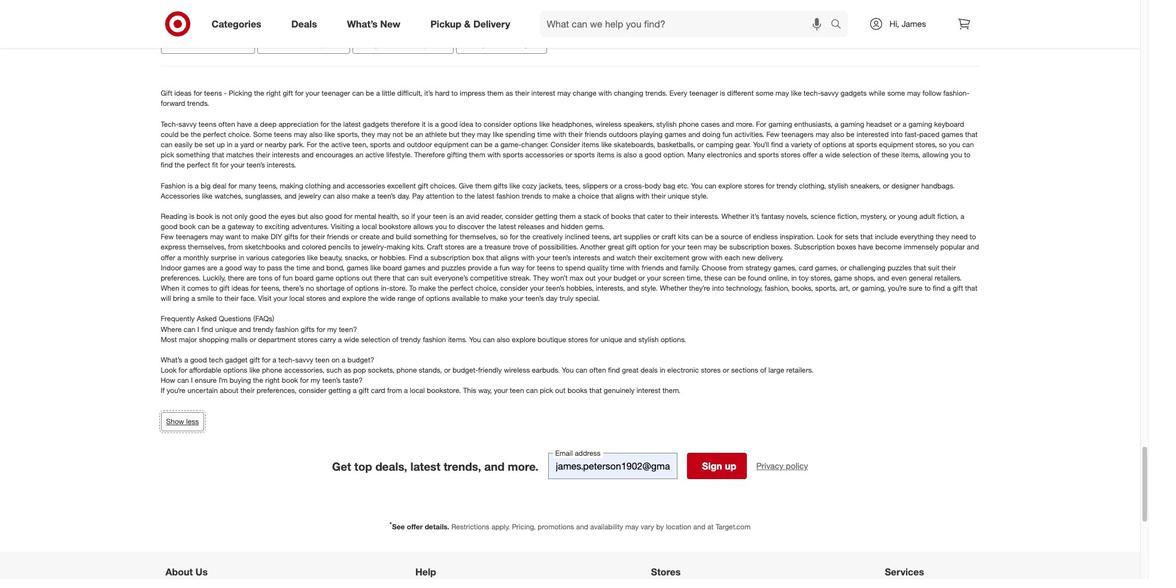Task type: vqa. For each thing, say whether or not it's contained in the screenshot.
the right out
yes



Task type: describe. For each thing, give the bounding box(es) containing it.
can down could
[[161, 140, 173, 149]]

or left sections
[[723, 366, 730, 375]]

and right location at the right of page
[[694, 523, 706, 532]]

at inside * see offer details. restrictions apply. pricing, promotions and availability may vary by location and at target.com
[[708, 523, 714, 532]]

bag
[[664, 181, 676, 190]]

1 vertical spatial perfect
[[187, 161, 210, 170]]

right inside what's a good tech gadget gift for a tech-savvy teen on a budget? look for affordable options like phone accessories, such as pop sockets, phone stands, or budget-friendly wireless earbuds. you can often find great deals in electronic stores or sections of large retailers. how can i ensure i'm buying the right book for my teen's taste? if you're uncertain about their preferences, consider getting a gift card from a local bookstore. this way, your teen can pick out books that genuinely interest them.
[[265, 376, 280, 385]]

a down tees, at the top
[[572, 191, 576, 200]]

and down bookstore
[[382, 233, 394, 241]]

0 horizontal spatial phone
[[262, 366, 282, 375]]

services
[[885, 566, 925, 578]]

deals link
[[281, 11, 332, 37]]

explore inside reading is book is not only good the eyes but also good for mental health, so if your teen is an avid reader, consider getting them a stack of books that cater to their interests. whether it's fantasy novels, science fiction, mystery, or young adult fiction, a good book can be a gateway to exciting adventures. visiting a local bookstore allows you to discover the latest releases and hidden gems. few teenagers may want to make diy gifts for their friends or create and build something for themselves, so for the creatively inclined teens, art supplies or craft kits can be a source of endless inspiration. look for sets that include everything they need to express themselves, from sketchbooks and colored pencils to jewelry-making kits. craft stores are a treasure trove of possibilities. another great gift option for your teen may be subscription boxes. subscription boxes have become immensely popular and offer a monthly surprise in various categories like beauty, snacks, or hobbies. find a subscription box that aligns with your teen's interests and watch their excitement grow with each new delivery. indoor games are a good way to pass the time and bond, games like board games and puzzles provide a fun way for teens to spend quality time with friends and family. choose from strategy games, card games, or challenging puzzles that suit their preferences. luckily, there are tons of fun board game options out there that can suit everyone's competitive streak. they won't max out your budget or your screen time, these can be found online, in toy stores, game shops, and even general retailers. when it comes to gift ideas for teens, there's no shortage of options in-store. to make the perfect choice, consider your teen's hobbies, interests, and style. whether they're into technology, fashion, books, sports, art, or gaming, you're sure to find a gift that will bring a smile to their face. visit your local stores and explore the wide range of options available to make your teen's day truly special.
[[343, 294, 366, 303]]

or right art,
[[853, 284, 859, 293]]

sports, inside reading is book is not only good the eyes but also good for mental health, so if your teen is an avid reader, consider getting them a stack of books that cater to their interests. whether it's fantasy novels, science fiction, mystery, or young adult fiction, a good book can be a gateway to exciting adventures. visiting a local bookstore allows you to discover the latest releases and hidden gems. few teenagers may want to make diy gifts for their friends or create and build something for themselves, so for the creatively inclined teens, art supplies or craft kits can be a source of endless inspiration. look for sets that include everything they need to express themselves, from sketchbooks and colored pencils to jewelry-making kits. craft stores are a treasure trove of possibilities. another great gift option for your teen may be subscription boxes. subscription boxes have become immensely popular and offer a monthly surprise in various categories like beauty, snacks, or hobbies. find a subscription box that aligns with your teen's interests and watch their excitement grow with each new delivery. indoor games are a good way to pass the time and bond, games like board games and puzzles provide a fun way for teens to spend quality time with friends and family. choose from strategy games, card games, or challenging puzzles that suit their preferences. luckily, there are tons of fun board game options out there that can suit everyone's competitive streak. they won't max out your budget or your screen time, these can be found online, in toy stores, game shops, and even general retailers. when it comes to gift ideas for teens, there's no shortage of options in-store. to make the perfect choice, consider your teen's hobbies, interests, and style. whether they're into technology, fashion, books, sports, art, or gaming, you're sure to find a gift that will bring a smile to their face. visit your local stores and explore the wide range of options available to make your teen's day truly special.
[[816, 284, 838, 293]]

2 horizontal spatial from
[[729, 263, 744, 272]]

difficult,
[[398, 89, 423, 98]]

to right need
[[970, 233, 977, 241]]

explore inside fashion is a big deal for many teens, making clothing and accessories excellent gift choices. give them gifts like cozy jackets, tees, slippers or a cross-body bag etc. you can explore stores for trendy clothing, stylish sneakers, or designer handbags. accessories like watches, sunglasses, and jewelry can also make a teen's day. pay attention to the latest fashion trends to make a choice that aligns with their unique style.
[[719, 181, 743, 190]]

aligns inside reading is book is not only good the eyes but also good for mental health, so if your teen is an avid reader, consider getting them a stack of books that cater to their interests. whether it's fantasy novels, science fiction, mystery, or young adult fiction, a good book can be a gateway to exciting adventures. visiting a local bookstore allows you to discover the latest releases and hidden gems. few teenagers may want to make diy gifts for their friends or create and build something for themselves, so for the creatively inclined teens, art supplies or craft kits can be a source of endless inspiration. look for sets that include everything they need to express themselves, from sketchbooks and colored pencils to jewelry-making kits. craft stores are a treasure trove of possibilities. another great gift option for your teen may be subscription boxes. subscription boxes have become immensely popular and offer a monthly surprise in various categories like beauty, snacks, or hobbies. find a subscription box that aligns with your teen's interests and watch their excitement grow with each new delivery. indoor games are a good way to pass the time and bond, games like board games and puzzles provide a fun way for teens to spend quality time with friends and family. choose from strategy games, card games, or challenging puzzles that suit their preferences. luckily, there are tons of fun board game options out there that can suit everyone's competitive streak. they won't max out your budget or your screen time, these can be found online, in toy stores, game shops, and even general retailers. when it comes to gift ideas for teens, there's no shortage of options in-store. to make the perfect choice, consider your teen's hobbies, interests, and style. whether they're into technology, fashion, books, sports, art, or gaming, you're sure to find a gift that will bring a smile to their face. visit your local stores and explore the wide range of options available to make your teen's day truly special.
[[501, 253, 520, 262]]

cases
[[701, 120, 720, 129]]

0 vertical spatial themselves,
[[460, 233, 498, 241]]

at inside tech-savvy teens often have a deep appreciation for the latest gadgets therefore it is a good idea to consider options like headphones, wireless speakers, stylish phone cases and more. for gaming enthusiasts, a gaming headset or a gaming keyboard could be the perfect choice. some teens may also like sports, they may not be an athlete but they may like spending time with their friends outdoors playing games and doing fun activities. few teenagers may also be interested into fast-paced games that can easily be set up in a yard or nearby park. for the active teen, sports and outdoor equipment can be a game-changer. consider items like skateboards, basketballs, or camping gear. you'll find a variety of options at sports equipment stores, so you can pick something that matches their interests and encourages an active lifestyle. therefore gifting them with sports accessories or sports items is also a good option. many electronics and sports stores offer a wide selection of these items, allowing you to find the perfect fit for your teen's interests.
[[849, 140, 855, 149]]

2 vertical spatial teens,
[[261, 284, 281, 293]]

interests,
[[596, 284, 625, 293]]

1 vertical spatial teens,
[[592, 233, 612, 241]]

ensure
[[195, 376, 217, 385]]

0 horizontal spatial game
[[316, 274, 334, 283]]

to down luckily, at the top
[[211, 284, 217, 293]]

gear.
[[736, 140, 751, 149]]

0 vertical spatial board
[[383, 263, 402, 272]]

for down department
[[262, 356, 271, 365]]

1 vertical spatial local
[[290, 294, 305, 303]]

for right fit
[[220, 161, 229, 170]]

may left follow
[[908, 89, 921, 98]]

(faqs)
[[253, 315, 274, 324]]

also down "enthusiasts,"
[[832, 130, 845, 139]]

reading is book is not only good the eyes but also good for mental health, so if your teen is an avid reader, consider getting them a stack of books that cater to their interests. whether it's fantasy novels, science fiction, mystery, or young adult fiction, a good book can be a gateway to exciting adventures. visiting a local bookstore allows you to discover the latest releases and hidden gems. few teenagers may want to make diy gifts for their friends or create and build something for themselves, so for the creatively inclined teens, art supplies or craft kits can be a source of endless inspiration. look for sets that include everything they need to express themselves, from sketchbooks and colored pencils to jewelry-making kits. craft stores are a treasure trove of possibilities. another great gift option for your teen may be subscription boxes. subscription boxes have become immensely popular and offer a monthly surprise in various categories like beauty, snacks, or hobbies. find a subscription box that aligns with your teen's interests and watch their excitement grow with each new delivery. indoor games are a good way to pass the time and bond, games like board games and puzzles provide a fun way for teens to spend quality time with friends and family. choose from strategy games, card games, or challenging puzzles that suit their preferences. luckily, there are tons of fun board game options out there that can suit everyone's competitive streak. they won't max out your budget or your screen time, these can be found online, in toy stores, game shops, and even general retailers. when it comes to gift ideas for teens, there's no shortage of options in-store. to make the perfect choice, consider your teen's hobbies, interests, and style. whether they're into technology, fashion, books, sports, art, or gaming, you're sure to find a gift that will bring a smile to their face. visit your local stores and explore the wide range of options available to make your teen's day truly special.
[[161, 212, 980, 303]]

of right "variety"
[[815, 140, 821, 149]]

tv
[[277, 40, 283, 49]]

games down monthly
[[184, 263, 205, 272]]

gift ideas for teens - picking the right gift for your teenager can be a little difficult, it's hard to impress them as their interest may change with changing trends. every teenager is different some may like tech-savvy gadgets while some may follow fashion- forward trends.
[[161, 89, 970, 108]]

accessories inside fashion is a big deal for many teens, making clothing and accessories excellent gift choices. give them gifts like cozy jackets, tees, slippers or a cross-body bag etc. you can explore stores for trendy clothing, stylish sneakers, or designer handbags. accessories like watches, sunglasses, and jewelry can also make a teen's day. pay attention to the latest fashion trends to make a choice that aligns with their unique style.
[[347, 181, 385, 190]]

your inside what's a good tech gadget gift for a tech-savvy teen on a budget? look for affordable options like phone accessories, such as pop sockets, phone stands, or budget-friendly wireless earbuds. you can often find great deals in electronic stores or sections of large retailers. how can i ensure i'm buying the right book for my teen's taste? if you're uncertain about their preferences, consider getting a gift card from a local bookstore. this way, your teen can pick out books that genuinely interest them.
[[494, 386, 508, 395]]

genuinely
[[604, 386, 635, 395]]

be left set
[[195, 140, 203, 149]]

0 vertical spatial you
[[949, 140, 961, 149]]

out inside what's a good tech gadget gift for a tech-savvy teen on a budget? look for affordable options like phone accessories, such as pop sockets, phone stands, or budget-friendly wireless earbuds. you can often find great deals in electronic stores or sections of large retailers. how can i ensure i'm buying the right book for my teen's taste? if you're uncertain about their preferences, consider getting a gift card from a local bookstore. this way, your teen can pick out books that genuinely interest them.
[[556, 386, 566, 395]]

gaming,
[[861, 284, 886, 293]]

to down gateway
[[243, 233, 249, 241]]

like inside what's a good tech gadget gift for a tech-savvy teen on a budget? look for affordable options like phone accessories, such as pop sockets, phone stands, or budget-friendly wireless earbuds. you can often find great deals in electronic stores or sections of large retailers. how can i ensure i'm buying the right book for my teen's taste? if you're uncertain about their preferences, consider getting a gift card from a local bookstore. this way, your teen can pick out books that genuinely interest them.
[[250, 366, 260, 375]]

it inside tech-savvy teens often have a deep appreciation for the latest gadgets therefore it is a good idea to consider options like headphones, wireless speakers, stylish phone cases and more. for gaming enthusiasts, a gaming headset or a gaming keyboard could be the perfect choice. some teens may also like sports, they may not be an athlete but they may like spending time with their friends outdoors playing games and doing fun activities. few teenagers may also be interested into fast-paced games that can easily be set up in a yard or nearby park. for the active teen, sports and outdoor equipment can be a game-changer. consider items like skateboards, basketballs, or camping gear. you'll find a variety of options at sports equipment stores, so you can pick something that matches their interests and encourages an active lifestyle. therefore gifting them with sports accessories or sports items is also a good option. many electronics and sports stores offer a wide selection of these items, allowing you to find the perfect fit for your teen's interests.
[[422, 120, 426, 129]]

something inside reading is book is not only good the eyes but also good for mental health, so if your teen is an avid reader, consider getting them a stack of books that cater to their interests. whether it's fantasy novels, science fiction, mystery, or young adult fiction, a good book can be a gateway to exciting adventures. visiting a local bookstore allows you to discover the latest releases and hidden gems. few teenagers may want to make diy gifts for their friends or create and build something for themselves, so for the creatively inclined teens, art supplies or craft kits can be a source of endless inspiration. look for sets that include everything they need to express themselves, from sketchbooks and colored pencils to jewelry-making kits. craft stores are a treasure trove of possibilities. another great gift option for your teen may be subscription boxes. subscription boxes have become immensely popular and offer a monthly surprise in various categories like beauty, snacks, or hobbies. find a subscription box that aligns with your teen's interests and watch their excitement grow with each new delivery. indoor games are a good way to pass the time and bond, games like board games and puzzles provide a fun way for teens to spend quality time with friends and family. choose from strategy games, card games, or challenging puzzles that suit their preferences. luckily, there are tons of fun board game options out there that can suit everyone's competitive streak. they won't max out your budget or your screen time, these can be found online, in toy stores, game shops, and even general retailers. when it comes to gift ideas for teens, there's no shortage of options in-store. to make the perfect choice, consider your teen's hobbies, interests, and style. whether they're into technology, fashion, books, sports, art, or gaming, you're sure to find a gift that will bring a smile to their face. visit your local stores and explore the wide range of options available to make your teen's day truly special.
[[414, 233, 448, 241]]

latest right deals,
[[411, 460, 441, 473]]

teenagers inside reading is book is not only good the eyes but also good for mental health, so if your teen is an avid reader, consider getting them a stack of books that cater to their interests. whether it's fantasy novels, science fiction, mystery, or young adult fiction, a good book can be a gateway to exciting adventures. visiting a local bookstore allows you to discover the latest releases and hidden gems. few teenagers may want to make diy gifts for their friends or create and build something for themselves, so for the creatively inclined teens, art supplies or craft kits can be a source of endless inspiration. look for sets that include everything they need to express themselves, from sketchbooks and colored pencils to jewelry-making kits. craft stores are a treasure trove of possibilities. another great gift option for your teen may be subscription boxes. subscription boxes have become immensely popular and offer a monthly surprise in various categories like beauty, snacks, or hobbies. find a subscription box that aligns with your teen's interests and watch their excitement grow with each new delivery. indoor games are a good way to pass the time and bond, games like board games and puzzles provide a fun way for teens to spend quality time with friends and family. choose from strategy games, card games, or challenging puzzles that suit their preferences. luckily, there are tons of fun board game options out there that can suit everyone's competitive streak. they won't max out your budget or your screen time, these can be found online, in toy stores, game shops, and even general retailers. when it comes to gift ideas for teens, there's no shortage of options in-store. to make the perfect choice, consider your teen's hobbies, interests, and style. whether they're into technology, fashion, books, sports, art, or gaming, you're sure to find a gift that will bring a smile to their face. visit your local stores and explore the wide range of options available to make your teen's day truly special.
[[176, 233, 208, 241]]

a down choice. in the left of the page
[[235, 140, 238, 149]]

like left cozy at left
[[510, 181, 520, 190]]

and right cases
[[722, 120, 734, 129]]

a up fast-
[[903, 120, 907, 129]]

0 horizontal spatial fashion
[[276, 325, 299, 334]]

mystery,
[[861, 212, 888, 221]]

your down the 'they'
[[530, 284, 544, 293]]

the inside what's a good tech gadget gift for a tech-savvy teen on a budget? look for affordable options like phone accessories, such as pop sockets, phone stands, or budget-friendly wireless earbuds. you can often find great deals in electronic stores or sections of large retailers. how can i ensure i'm buying the right book for my teen's taste? if you're uncertain about their preferences, consider getting a gift card from a local bookstore. this way, your teen can pick out books that genuinely interest them.
[[253, 376, 263, 385]]

you inside frequently asked questions (faqs) where can i find unique and trendy fashion gifts for my teen? most major shopping malls or department stores carry a wide selection of trendy fashion items. you can also explore boutique stores for unique and stylish options.
[[470, 335, 481, 344]]

1 vertical spatial fun
[[500, 263, 510, 272]]

wireless right lg
[[380, 40, 406, 49]]

of right range at the left of the page
[[418, 294, 424, 303]]

-
[[224, 89, 227, 98]]

a down department
[[273, 356, 276, 365]]

teens, inside fashion is a big deal for many teens, making clothing and accessories excellent gift choices. give them gifts like cozy jackets, tees, slippers or a cross-body bag etc. you can explore stores for trendy clothing, stylish sneakers, or designer handbags. accessories like watches, sunglasses, and jewelry can also make a teen's day. pay attention to the latest fashion trends to make a choice that aligns with their unique style.
[[258, 181, 278, 190]]

can down idea
[[471, 140, 483, 149]]

a left source
[[716, 233, 719, 241]]

is left the avid
[[449, 212, 455, 221]]

gifts inside reading is book is not only good the eyes but also good for mental health, so if your teen is an avid reader, consider getting them a stack of books that cater to their interests. whether it's fantasy novels, science fiction, mystery, or young adult fiction, a good book can be a gateway to exciting adventures. visiting a local bookstore allows you to discover the latest releases and hidden gems. few teenagers may want to make diy gifts for their friends or create and build something for themselves, so for the creatively inclined teens, art supplies or craft kits can be a source of endless inspiration. look for sets that include everything they need to express themselves, from sketchbooks and colored pencils to jewelry-making kits. craft stores are a treasure trove of possibilities. another great gift option for your teen may be subscription boxes. subscription boxes have become immensely popular and offer a monthly surprise in various categories like beauty, snacks, or hobbies. find a subscription box that aligns with your teen's interests and watch their excitement grow with each new delivery. indoor games are a good way to pass the time and bond, games like board games and puzzles provide a fun way for teens to spend quality time with friends and family. choose from strategy games, card games, or challenging puzzles that suit their preferences. luckily, there are tons of fun board game options out there that can suit everyone's competitive streak. they won't max out your budget or your screen time, these can be found online, in toy stores, game shops, and even general retailers. when it comes to gift ideas for teens, there's no shortage of options in-store. to make the perfect choice, consider your teen's hobbies, interests, and style. whether they're into technology, fashion, books, sports, art, or gaming, you're sure to find a gift that will bring a smile to their face. visit your local stores and explore the wide range of options available to make your teen's day truly special.
[[284, 233, 298, 241]]

for right appreciation
[[321, 120, 329, 129]]

headphones for lg wireless headphones
[[408, 40, 448, 49]]

gateway
[[228, 222, 255, 231]]

them inside reading is book is not only good the eyes but also good for mental health, so if your teen is an avid reader, consider getting them a stack of books that cater to their interests. whether it's fantasy novels, science fiction, mystery, or young adult fiction, a good book can be a gateway to exciting adventures. visiting a local bookstore allows you to discover the latest releases and hidden gems. few teenagers may want to make diy gifts for their friends or create and build something for themselves, so for the creatively inclined teens, art supplies or craft kits can be a source of endless inspiration. look for sets that include everything they need to express themselves, from sketchbooks and colored pencils to jewelry-making kits. craft stores are a treasure trove of possibilities. another great gift option for your teen may be subscription boxes. subscription boxes have become immensely popular and offer a monthly surprise in various categories like beauty, snacks, or hobbies. find a subscription box that aligns with your teen's interests and watch their excitement grow with each new delivery. indoor games are a good way to pass the time and bond, games like board games and puzzles provide a fun way for teens to spend quality time with friends and family. choose from strategy games, card games, or challenging puzzles that suit their preferences. luckily, there are tons of fun board game options out there that can suit everyone's competitive streak. they won't max out your budget or your screen time, these can be found online, in toy stores, game shops, and even general retailers. when it comes to gift ideas for teens, there's no shortage of options in-store. to make the perfect choice, consider your teen's hobbies, interests, and style. whether they're into technology, fashion, books, sports, art, or gaming, you're sure to find a gift that will bring a smile to their face. visit your local stores and explore the wide range of options available to make your teen's day truly special.
[[560, 212, 576, 221]]

another
[[581, 243, 606, 252]]

and down need
[[968, 243, 980, 252]]

2 horizontal spatial time
[[611, 263, 625, 272]]

and up quality
[[603, 253, 615, 262]]

headphones for tv audio headphones
[[305, 40, 345, 49]]

more. inside tech-savvy teens often have a deep appreciation for the latest gadgets therefore it is a good idea to consider options like headphones, wireless speakers, stylish phone cases and more. for gaming enthusiasts, a gaming headset or a gaming keyboard could be the perfect choice. some teens may also like sports, they may not be an athlete but they may like spending time with their friends outdoors playing games and doing fun activities. few teenagers may also be interested into fast-paced games that can easily be set up in a yard or nearby park. for the active teen, sports and outdoor equipment can be a game-changer. consider items like skateboards, basketballs, or camping gear. you'll find a variety of options at sports equipment stores, so you can pick something that matches their interests and encourages an active lifestyle. therefore gifting them with sports accessories or sports items is also a good option. many electronics and sports stores offer a wide selection of these items, allowing you to find the perfect fit for your teen's interests.
[[736, 120, 755, 129]]

gift
[[161, 89, 172, 98]]

2 vertical spatial are
[[247, 274, 257, 283]]

or right slippers
[[610, 181, 617, 190]]

art,
[[840, 284, 851, 293]]

right inside the gift ideas for teens - picking the right gift for your teenager can be a little difficult, it's hard to impress them as their interest may change with changing trends. every teenager is different some may like tech-savvy gadgets while some may follow fashion- forward trends.
[[266, 89, 281, 98]]

1 vertical spatial an
[[356, 150, 364, 159]]

aligns inside fashion is a big deal for many teens, making clothing and accessories excellent gift choices. give them gifts like cozy jackets, tees, slippers or a cross-body bag etc. you can explore stores for trendy clothing, stylish sneakers, or designer handbags. accessories like watches, sunglasses, and jewelry can also make a teen's day. pay attention to the latest fashion trends to make a choice that aligns with their unique style.
[[616, 191, 635, 200]]

0 horizontal spatial friends
[[327, 233, 349, 241]]

stores inside what's a good tech gadget gift for a tech-savvy teen on a budget? look for affordable options like phone accessories, such as pop sockets, phone stands, or budget-friendly wireless earbuds. you can often find great deals in electronic stores or sections of large retailers. how can i ensure i'm buying the right book for my teen's taste? if you're uncertain about their preferences, consider getting a gift card from a local bookstore. this way, your teen can pick out books that genuinely interest them.
[[701, 366, 721, 375]]

or left craft
[[653, 233, 660, 241]]

them inside the gift ideas for teens - picking the right gift for your teenager can be a little difficult, it's hard to impress them as their interest may change with changing trends. every teenager is different some may like tech-savvy gadgets while some may follow fashion- forward trends.
[[488, 89, 504, 98]]

grow
[[692, 253, 708, 262]]

pencils
[[328, 243, 351, 252]]

games up basketballs,
[[665, 130, 687, 139]]

1 horizontal spatial subscription
[[730, 243, 770, 252]]

their inside what's a good tech gadget gift for a tech-savvy teen on a budget? look for affordable options like phone accessories, such as pop sockets, phone stands, or budget-friendly wireless earbuds. you can often find great deals in electronic stores or sections of large retailers. how can i ensure i'm buying the right book for my teen's taste? if you're uncertain about their preferences, consider getting a gift card from a local bookstore. this way, your teen can pick out books that genuinely interest them.
[[241, 386, 255, 395]]

2 horizontal spatial are
[[467, 243, 477, 252]]

0 vertical spatial items
[[582, 140, 600, 149]]

1 horizontal spatial trendy
[[401, 335, 421, 344]]

competitive
[[470, 274, 508, 283]]

many
[[239, 181, 257, 190]]

that down 'treasure' in the top left of the page
[[486, 253, 499, 262]]

interests. inside reading is book is not only good the eyes but also good for mental health, so if your teen is an avid reader, consider getting them a stack of books that cater to their interests. whether it's fantasy novels, science fiction, mystery, or young adult fiction, a good book can be a gateway to exciting adventures. visiting a local bookstore allows you to discover the latest releases and hidden gems. few teenagers may want to make diy gifts for their friends or create and build something for themselves, so for the creatively inclined teens, art supplies or craft kits can be a source of endless inspiration. look for sets that include everything they need to express themselves, from sketchbooks and colored pencils to jewelry-making kits. craft stores are a treasure trove of possibilities. another great gift option for your teen may be subscription boxes. subscription boxes have become immensely popular and offer a monthly surprise in various categories like beauty, snacks, or hobbies. find a subscription box that aligns with your teen's interests and watch their excitement grow with each new delivery. indoor games are a good way to pass the time and bond, games like board games and puzzles provide a fun way for teens to spend quality time with friends and family. choose from strategy games, card games, or challenging puzzles that suit their preferences. luckily, there are tons of fun board game options out there that can suit everyone's competitive streak. they won't max out your budget or your screen time, these can be found online, in toy stores, game shops, and even general retailers. when it comes to gift ideas for teens, there's no shortage of options in-store. to make the perfect choice, consider your teen's hobbies, interests, and style. whether they're into technology, fashion, books, sports, art, or gaming, you're sure to find a gift that will bring a smile to their face. visit your local stores and explore the wide range of options available to make your teen's day truly special.
[[691, 212, 720, 221]]

sports, inside tech-savvy teens often have a deep appreciation for the latest gadgets therefore it is a good idea to consider options like headphones, wireless speakers, stylish phone cases and more. for gaming enthusiasts, a gaming headset or a gaming keyboard could be the perfect choice. some teens may also like sports, they may not be an athlete but they may like spending time with their friends outdoors playing games and doing fun activities. few teenagers may also be interested into fast-paced games that can easily be set up in a yard or nearby park. for the active teen, sports and outdoor equipment can be a game-changer. consider items like skateboards, basketballs, or camping gear. you'll find a variety of options at sports equipment stores, so you can pick something that matches their interests and encourages an active lifestyle. therefore gifting them with sports accessories or sports items is also a good option. many electronics and sports stores offer a wide selection of these items, allowing you to find the perfect fit for your teen's interests.
[[337, 130, 360, 139]]

1 puzzles from the left
[[442, 263, 466, 272]]

max
[[570, 274, 584, 283]]

something inside tech-savvy teens often have a deep appreciation for the latest gadgets therefore it is a good idea to consider options like headphones, wireless speakers, stylish phone cases and more. for gaming enthusiasts, a gaming headset or a gaming keyboard could be the perfect choice. some teens may also like sports, they may not be an athlete but they may like spending time with their friends outdoors playing games and doing fun activities. few teenagers may also be interested into fast-paced games that can easily be set up in a yard or nearby park. for the active teen, sports and outdoor equipment can be a game-changer. consider items like skateboards, basketballs, or camping gear. you'll find a variety of options at sports equipment stores, so you can pick something that matches their interests and encourages an active lifestyle. therefore gifting them with sports accessories or sports items is also a good option. many electronics and sports stores offer a wide selection of these items, allowing you to find the perfect fit for your teen's interests.
[[176, 150, 210, 159]]

gift inside fashion is a big deal for many teens, making clothing and accessories excellent gift choices. give them gifts like cozy jackets, tees, slippers or a cross-body bag etc. you can explore stores for trendy clothing, stylish sneakers, or designer handbags. accessories like watches, sunglasses, and jewelry can also make a teen's day. pay attention to the latest fashion trends to make a choice that aligns with their unique style.
[[418, 181, 428, 190]]

consider up "releases"
[[506, 212, 533, 221]]

privacy policy
[[757, 461, 809, 472]]

their inside the gift ideas for teens - picking the right gift for your teenager can be a little difficult, it's hard to impress them as their interest may change with changing trends. every teenager is different some may like tech-savvy gadgets while some may follow fashion- forward trends.
[[515, 89, 530, 98]]

0 horizontal spatial time
[[297, 263, 310, 272]]

explore inside frequently asked questions (faqs) where can i find unique and trendy fashion gifts for my teen? most major shopping malls or department stores carry a wide selection of trendy fashion items. you can also explore boutique stores for unique and stylish options.
[[512, 335, 536, 344]]

0 vertical spatial perfect
[[203, 130, 226, 139]]

cross-
[[625, 181, 645, 190]]

of right trove
[[531, 243, 537, 252]]

gift down taste?
[[359, 386, 369, 395]]

0 horizontal spatial subscription
[[431, 253, 470, 262]]

may up grow
[[704, 243, 718, 252]]

2 there from the left
[[374, 274, 391, 283]]

* see offer details. restrictions apply. pricing, promotions and availability may vary by location and at target.com
[[390, 521, 751, 532]]

book inside what's a good tech gadget gift for a tech-savvy teen on a budget? look for affordable options like phone accessories, such as pop sockets, phone stands, or budget-friendly wireless earbuds. you can often find great deals in electronic stores or sections of large retailers. how can i ensure i'm buying the right book for my teen's taste? if you're uncertain about their preferences, consider getting a gift card from a local bookstore. this way, your teen can pick out books that genuinely interest them.
[[282, 376, 298, 385]]

accessories inside tech-savvy teens often have a deep appreciation for the latest gadgets therefore it is a good idea to consider options like headphones, wireless speakers, stylish phone cases and more. for gaming enthusiasts, a gaming headset or a gaming keyboard could be the perfect choice. some teens may also like sports, they may not be an athlete but they may like spending time with their friends outdoors playing games and doing fun activities. few teenagers may also be interested into fast-paced games that can easily be set up in a yard or nearby park. for the active teen, sports and outdoor equipment can be a game-changer. consider items like skateboards, basketballs, or camping gear. you'll find a variety of options at sports equipment stores, so you can pick something that matches their interests and encourages an active lifestyle. therefore gifting them with sports accessories or sports items is also a good option. many electronics and sports stores offer a wide selection of these items, allowing you to find the perfect fit for your teen's interests.
[[526, 150, 564, 159]]

a left game-
[[495, 140, 499, 149]]

can up major
[[184, 325, 195, 334]]

deep
[[260, 120, 277, 129]]

of right stack
[[603, 212, 610, 221]]

source
[[721, 233, 743, 241]]

delivery
[[474, 18, 511, 30]]

a down express
[[177, 253, 181, 262]]

may down "enthusiasts,"
[[816, 130, 830, 139]]

accessories,
[[284, 366, 325, 375]]

stores inside tech-savvy teens often have a deep appreciation for the latest gadgets therefore it is a good idea to consider options like headphones, wireless speakers, stylish phone cases and more. for gaming enthusiasts, a gaming headset or a gaming keyboard could be the perfect choice. some teens may also like sports, they may not be an athlete but they may like spending time with their friends outdoors playing games and doing fun activities. few teenagers may also be interested into fast-paced games that can easily be set up in a yard or nearby park. for the active teen, sports and outdoor equipment can be a game-changer. consider items like skateboards, basketballs, or camping gear. you'll find a variety of options at sports equipment stores, so you can pick something that matches their interests and encourages an active lifestyle. therefore gifting them with sports accessories or sports items is also a good option. many electronics and sports stores offer a wide selection of these items, allowing you to find the perfect fit for your teen's interests.
[[781, 150, 801, 159]]

i inside frequently asked questions (faqs) where can i find unique and trendy fashion gifts for my teen? most major shopping malls or department stores carry a wide selection of trendy fashion items. you can also explore boutique stores for unique and stylish options.
[[197, 325, 199, 334]]

a right on
[[342, 356, 346, 365]]

game inside lego batman 3 game link
[[524, 40, 542, 49]]

wide inside tech-savvy teens often have a deep appreciation for the latest gadgets therefore it is a good idea to consider options like headphones, wireless speakers, stylish phone cases and more. for gaming enthusiasts, a gaming headset or a gaming keyboard could be the perfect choice. some teens may also like sports, they may not be an athlete but they may like spending time with their friends outdoors playing games and doing fun activities. few teenagers may also be interested into fast-paced games that can easily be set up in a yard or nearby park. for the active teen, sports and outdoor equipment can be a game-changer. consider items like skateboards, basketballs, or camping gear. you'll find a variety of options at sports equipment stores, so you can pick something that matches their interests and encourages an active lifestyle. therefore gifting them with sports accessories or sports items is also a good option. many electronics and sports stores offer a wide selection of these items, allowing you to find the perfect fit for your teen's interests.
[[826, 150, 841, 159]]

batman
[[492, 40, 516, 49]]

find up fashion
[[161, 161, 173, 170]]

promotions
[[538, 523, 575, 532]]

i inside what's a good tech gadget gift for a tech-savvy teen on a budget? look for affordable options like phone accessories, such as pop sockets, phone stands, or budget-friendly wireless earbuds. you can often find great deals in electronic stores or sections of large retailers. how can i ensure i'm buying the right book for my teen's taste? if you're uncertain about their preferences, consider getting a gift card from a local bookstore. this way, your teen can pick out books that genuinely interest them.
[[191, 376, 193, 385]]

it's inside reading is book is not only good the eyes but also good for mental health, so if your teen is an avid reader, consider getting them a stack of books that cater to their interests. whether it's fantasy novels, science fiction, mystery, or young adult fiction, a good book can be a gateway to exciting adventures. visiting a local bookstore allows you to discover the latest releases and hidden gems. few teenagers may want to make diy gifts for their friends or create and build something for themselves, so for the creatively inclined teens, art supplies or craft kits can be a source of endless inspiration. look for sets that include everything they need to express themselves, from sketchbooks and colored pencils to jewelry-making kits. craft stores are a treasure trove of possibilities. another great gift option for your teen may be subscription boxes. subscription boxes have become immensely popular and offer a monthly surprise in various categories like beauty, snacks, or hobbies. find a subscription box that aligns with your teen's interests and watch their excitement grow with each new delivery. indoor games are a good way to pass the time and bond, games like board games and puzzles provide a fun way for teens to spend quality time with friends and family. choose from strategy games, card games, or challenging puzzles that suit their preferences. luckily, there are tons of fun board game options out there that can suit everyone's competitive streak. they won't max out your budget or your screen time, these can be found online, in toy stores, game shops, and even general retailers. when it comes to gift ideas for teens, there's no shortage of options in-store. to make the perfect choice, consider your teen's hobbies, interests, and style. whether they're into technology, fashion, books, sports, art, or gaming, you're sure to find a gift that will bring a smile to their face. visit your local stores and explore the wide range of options available to make your teen's day truly special.
[[751, 212, 760, 221]]

making inside fashion is a big deal for many teens, making clothing and accessories excellent gift choices. give them gifts like cozy jackets, tees, slippers or a cross-body bag etc. you can explore stores for trendy clothing, stylish sneakers, or designer handbags. accessories like watches, sunglasses, and jewelry can also make a teen's day. pay attention to the latest fashion trends to make a choice that aligns with their unique style.
[[280, 181, 303, 190]]

find inside reading is book is not only good the eyes but also good for mental health, so if your teen is an avid reader, consider getting them a stack of books that cater to their interests. whether it's fantasy novels, science fiction, mystery, or young adult fiction, a good book can be a gateway to exciting adventures. visiting a local bookstore allows you to discover the latest releases and hidden gems. few teenagers may want to make diy gifts for their friends or create and build something for themselves, so for the creatively inclined teens, art supplies or craft kits can be a source of endless inspiration. look for sets that include everything they need to express themselves, from sketchbooks and colored pencils to jewelry-making kits. craft stores are a treasure trove of possibilities. another great gift option for your teen may be subscription boxes. subscription boxes have become immensely popular and offer a monthly surprise in various categories like beauty, snacks, or hobbies. find a subscription box that aligns with your teen's interests and watch their excitement grow with each new delivery. indoor games are a good way to pass the time and bond, games like board games and puzzles provide a fun way for teens to spend quality time with friends and family. choose from strategy games, card games, or challenging puzzles that suit their preferences. luckily, there are tons of fun board game options out there that can suit everyone's competitive streak. they won't max out your budget or your screen time, these can be found online, in toy stores, game shops, and even general retailers. when it comes to gift ideas for teens, there's no shortage of options in-store. to make the perfect choice, consider your teen's hobbies, interests, and style. whether they're into technology, fashion, books, sports, art, or gaming, you're sure to find a gift that will bring a smile to their face. visit your local stores and explore the wide range of options available to make your teen's day truly special.
[[934, 284, 946, 293]]

2 fiction, from the left
[[938, 212, 959, 221]]

0 vertical spatial suit
[[929, 263, 940, 272]]

jackets,
[[539, 181, 564, 190]]

0 horizontal spatial so
[[402, 212, 410, 221]]

1 horizontal spatial they
[[462, 130, 476, 139]]

1 fiction, from the left
[[838, 212, 859, 221]]

1 vertical spatial items
[[597, 150, 615, 159]]

wireless inside what's a good tech gadget gift for a tech-savvy teen on a budget? look for affordable options like phone accessories, such as pop sockets, phone stands, or budget-friendly wireless earbuds. you can often find great deals in electronic stores or sections of large retailers. how can i ensure i'm buying the right book for my teen's taste? if you're uncertain about their preferences, consider getting a gift card from a local bookstore. this way, your teen can pick out books that genuinely interest them.
[[504, 366, 530, 375]]

0 horizontal spatial more.
[[508, 460, 539, 473]]

also inside frequently asked questions (faqs) where can i find unique and trendy fashion gifts for my teen? most major shopping malls or department stores carry a wide selection of trendy fashion items. you can also explore boutique stores for unique and stylish options.
[[497, 335, 510, 344]]

0 horizontal spatial themselves,
[[188, 243, 226, 252]]

2 horizontal spatial out
[[586, 274, 596, 283]]

0 vertical spatial from
[[228, 243, 243, 252]]

with inside fashion is a big deal for many teens, making clothing and accessories excellent gift choices. give them gifts like cozy jackets, tees, slippers or a cross-body bag etc. you can explore stores for trendy clothing, stylish sneakers, or designer handbags. accessories like watches, sunglasses, and jewelry can also make a teen's day. pay attention to the latest fashion trends to make a choice that aligns with their unique style.
[[637, 191, 650, 200]]

may left want on the top left of page
[[210, 233, 224, 241]]

0 horizontal spatial suit
[[421, 274, 432, 283]]

find inside frequently asked questions (faqs) where can i find unique and trendy fashion gifts for my teen? most major shopping malls or department stores carry a wide selection of trendy fashion items. you can also explore boutique stores for unique and stylish options.
[[201, 325, 213, 334]]

like down "colored"
[[307, 253, 318, 262]]

like up game-
[[493, 130, 504, 139]]

their down headphones,
[[569, 130, 583, 139]]

teen up allows
[[433, 212, 447, 221]]

from inside what's a good tech gadget gift for a tech-savvy teen on a budget? look for affordable options like phone accessories, such as pop sockets, phone stands, or budget-friendly wireless earbuds. you can often find great deals in electronic stores or sections of large retailers. how can i ensure i'm buying the right book for my teen's taste? if you're uncertain about their preferences, consider getting a gift card from a local bookstore. this way, your teen can pick out books that genuinely interest them.
[[387, 386, 402, 395]]

0 vertical spatial an
[[416, 130, 423, 139]]

2 vertical spatial fashion
[[423, 335, 446, 344]]

craft
[[427, 243, 443, 252]]

questions
[[219, 315, 251, 324]]

is right reading
[[189, 212, 195, 221]]

of right shortage
[[347, 284, 353, 293]]

teen left on
[[315, 356, 330, 365]]

these inside reading is book is not only good the eyes but also good for mental health, so if your teen is an avid reader, consider getting them a stack of books that cater to their interests. whether it's fantasy novels, science fiction, mystery, or young adult fiction, a good book can be a gateway to exciting adventures. visiting a local bookstore allows you to discover the latest releases and hidden gems. few teenagers may want to make diy gifts for their friends or create and build something for themselves, so for the creatively inclined teens, art supplies or craft kits can be a source of endless inspiration. look for sets that include everything they need to express themselves, from sketchbooks and colored pencils to jewelry-making kits. craft stores are a treasure trove of possibilities. another great gift option for your teen may be subscription boxes. subscription boxes have become immensely popular and offer a monthly surprise in various categories like beauty, snacks, or hobbies. find a subscription box that aligns with your teen's interests and watch their excitement grow with each new delivery. indoor games are a good way to pass the time and bond, games like board games and puzzles provide a fun way for teens to spend quality time with friends and family. choose from strategy games, card games, or challenging puzzles that suit their preferences. luckily, there are tons of fun board game options out there that can suit everyone's competitive streak. they won't max out your budget or your screen time, these can be found online, in toy stores, game shops, and even general retailers. when it comes to gift ideas for teens, there's no shortage of options in-store. to make the perfect choice, consider your teen's hobbies, interests, and style. whether they're into technology, fashion, books, sports, art, or gaming, you're sure to find a gift that will bring a smile to their face. visit your local stores and explore the wide range of options available to make your teen's day truly special.
[[705, 274, 723, 283]]

my inside what's a good tech gadget gift for a tech-savvy teen on a budget? look for affordable options like phone accessories, such as pop sockets, phone stands, or budget-friendly wireless earbuds. you can often find great deals in electronic stores or sections of large retailers. how can i ensure i'm buying the right book for my teen's taste? if you're uncertain about their preferences, consider getting a gift card from a local bookstore. this way, your teen can pick out books that genuinely interest them.
[[311, 376, 320, 385]]

make down jackets,
[[553, 191, 570, 200]]

teens up set
[[199, 120, 217, 129]]

if
[[412, 212, 415, 221]]

reading
[[161, 212, 187, 221]]

on
[[332, 356, 340, 365]]

possibilities.
[[539, 243, 579, 252]]

games down find
[[404, 263, 426, 272]]

not inside reading is book is not only good the eyes but also good for mental health, so if your teen is an avid reader, consider getting them a stack of books that cater to their interests. whether it's fantasy novels, science fiction, mystery, or young adult fiction, a good book can be a gateway to exciting adventures. visiting a local bookstore allows you to discover the latest releases and hidden gems. few teenagers may want to make diy gifts for their friends or create and build something for themselves, so for the creatively inclined teens, art supplies or craft kits can be a source of endless inspiration. look for sets that include everything they need to express themselves, from sketchbooks and colored pencils to jewelry-making kits. craft stores are a treasure trove of possibilities. another great gift option for your teen may be subscription boxes. subscription boxes have become immensely popular and offer a monthly surprise in various categories like beauty, snacks, or hobbies. find a subscription box that aligns with your teen's interests and watch their excitement grow with each new delivery. indoor games are a good way to pass the time and bond, games like board games and puzzles provide a fun way for teens to spend quality time with friends and family. choose from strategy games, card games, or challenging puzzles that suit their preferences. luckily, there are tons of fun board game options out there that can suit everyone's competitive streak. they won't max out your budget or your screen time, these can be found online, in toy stores, game shops, and even general retailers. when it comes to gift ideas for teens, there's no shortage of options in-store. to make the perfect choice, consider your teen's hobbies, interests, and style. whether they're into technology, fashion, books, sports, art, or gaming, you're sure to find a gift that will bring a smile to their face. visit your local stores and explore the wide range of options available to make your teen's day truly special.
[[222, 212, 233, 221]]

stack
[[584, 212, 601, 221]]

that up fit
[[212, 150, 224, 159]]

when
[[161, 284, 179, 293]]

pickup & delivery
[[431, 18, 511, 30]]

for up visiting
[[344, 212, 353, 221]]

1 teenager from the left
[[322, 89, 350, 98]]

look inside what's a good tech gadget gift for a tech-savvy teen on a budget? look for affordable options like phone accessories, such as pop sockets, phone stands, or budget-friendly wireless earbuds. you can often find great deals in electronic stores or sections of large retailers. how can i ensure i'm buying the right book for my teen's taste? if you're uncertain about their preferences, consider getting a gift card from a local bookstore. this way, your teen can pick out books that genuinely interest them.
[[161, 366, 177, 375]]

lg
[[372, 40, 378, 49]]

spend
[[565, 263, 586, 272]]

options down "enthusiasts,"
[[823, 140, 847, 149]]

your down possibilities.
[[537, 253, 551, 262]]

popular
[[941, 243, 966, 252]]

and down beauty,
[[312, 263, 325, 272]]

style. inside reading is book is not only good the eyes but also good for mental health, so if your teen is an avid reader, consider getting them a stack of books that cater to their interests. whether it's fantasy novels, science fiction, mystery, or young adult fiction, a good book can be a gateway to exciting adventures. visiting a local bookstore allows you to discover the latest releases and hidden gems. few teenagers may want to make diy gifts for their friends or create and build something for themselves, so for the creatively inclined teens, art supplies or craft kits can be a source of endless inspiration. look for sets that include everything they need to express themselves, from sketchbooks and colored pencils to jewelry-making kits. craft stores are a treasure trove of possibilities. another great gift option for your teen may be subscription boxes. subscription boxes have become immensely popular and offer a monthly surprise in various categories like beauty, snacks, or hobbies. find a subscription box that aligns with your teen's interests and watch their excitement grow with each new delivery. indoor games are a good way to pass the time and bond, games like board games and puzzles provide a fun way for teens to spend quality time with friends and family. choose from strategy games, card games, or challenging puzzles that suit their preferences. luckily, there are tons of fun board game options out there that can suit everyone's competitive streak. they won't max out your budget or your screen time, these can be found online, in toy stores, game shops, and even general retailers. when it comes to gift ideas for teens, there's no shortage of options in-store. to make the perfect choice, consider your teen's hobbies, interests, and style. whether they're into technology, fashion, books, sports, art, or gaming, you're sure to find a gift that will bring a smile to their face. visit your local stores and explore the wide range of options available to make your teen's day truly special.
[[642, 284, 658, 293]]

every
[[670, 89, 688, 98]]

immensely
[[904, 243, 939, 252]]

1 vertical spatial are
[[207, 263, 217, 272]]

teen's down possibilities.
[[553, 253, 571, 262]]

your inside tech-savvy teens often have a deep appreciation for the latest gadgets therefore it is a good idea to consider options like headphones, wireless speakers, stylish phone cases and more. for gaming enthusiasts, a gaming headset or a gaming keyboard could be the perfect choice. some teens may also like sports, they may not be an athlete but they may like spending time with their friends outdoors playing games and doing fun activities. few teenagers may also be interested into fast-paced games that can easily be set up in a yard or nearby park. for the active teen, sports and outdoor equipment can be a game-changer. consider items like skateboards, basketballs, or camping gear. you'll find a variety of options at sports equipment stores, so you can pick something that matches their interests and encourages an active lifestyle. therefore gifting them with sports accessories or sports items is also a good option. many electronics and sports stores offer a wide selection of these items, allowing you to find the perfect fit for your teen's interests.
[[231, 161, 245, 170]]

selection inside tech-savvy teens often have a deep appreciation for the latest gadgets therefore it is a good idea to consider options like headphones, wireless speakers, stylish phone cases and more. for gaming enthusiasts, a gaming headset or a gaming keyboard could be the perfect choice. some teens may also like sports, they may not be an athlete but they may like spending time with their friends outdoors playing games and doing fun activities. few teenagers may also be interested into fast-paced games that can easily be set up in a yard or nearby park. for the active teen, sports and outdoor equipment can be a game-changer. consider items like skateboards, basketballs, or camping gear. you'll find a variety of options at sports equipment stores, so you can pick something that matches their interests and encourages an active lifestyle. therefore gifting them with sports accessories or sports items is also a good option. many electronics and sports stores offer a wide selection of these items, allowing you to find the perfect fit for your teen's interests.
[[843, 150, 872, 159]]

of right source
[[745, 233, 751, 241]]

and down shortage
[[328, 294, 341, 303]]

not inside tech-savvy teens often have a deep appreciation for the latest gadgets therefore it is a good idea to consider options like headphones, wireless speakers, stylish phone cases and more. for gaming enthusiasts, a gaming headset or a gaming keyboard could be the perfect choice. some teens may also like sports, they may not be an athlete but they may like spending time with their friends outdoors playing games and doing fun activities. few teenagers may also be interested into fast-paced games that can easily be set up in a yard or nearby park. for the active teen, sports and outdoor equipment can be a game-changer. consider items like skateboards, basketballs, or camping gear. you'll find a variety of options at sports equipment stores, so you can pick something that matches their interests and encourages an active lifestyle. therefore gifting them with sports accessories or sports items is also a good option. many electronics and sports stores offer a wide selection of these items, allowing you to find the perfect fit for your teen's interests.
[[393, 130, 403, 139]]

for up carry
[[317, 325, 325, 334]]

interests. inside tech-savvy teens often have a deep appreciation for the latest gadgets therefore it is a good idea to consider options like headphones, wireless speakers, stylish phone cases and more. for gaming enthusiasts, a gaming headset or a gaming keyboard could be the perfect choice. some teens may also like sports, they may not be an athlete but they may like spending time with their friends outdoors playing games and doing fun activities. few teenagers may also be interested into fast-paced games that can easily be set up in a yard or nearby park. for the active teen, sports and outdoor equipment can be a game-changer. consider items like skateboards, basketballs, or camping gear. you'll find a variety of options at sports equipment stores, so you can pick something that matches their interests and encourages an active lifestyle. therefore gifting them with sports accessories or sports items is also a good option. many electronics and sports stores offer a wide selection of these items, allowing you to find the perfect fit for your teen's interests.
[[267, 161, 296, 170]]

tech
[[209, 356, 223, 365]]

if
[[161, 386, 165, 395]]

or right headset
[[895, 120, 901, 129]]

your right visit
[[274, 294, 288, 303]]

choice,
[[476, 284, 499, 293]]

stores inside fashion is a big deal for many teens, making clothing and accessories excellent gift choices. give them gifts like cozy jackets, tees, slippers or a cross-body bag etc. you can explore stores for trendy clothing, stylish sneakers, or designer handbags. accessories like watches, sunglasses, and jewelry can also make a teen's day. pay attention to the latest fashion trends to make a choice that aligns with their unique style.
[[745, 181, 764, 190]]

little
[[382, 89, 396, 98]]

be down therefore
[[405, 130, 414, 139]]

what's new
[[347, 18, 401, 30]]

young
[[898, 212, 918, 221]]

options inside what's a good tech gadget gift for a tech-savvy teen on a budget? look for affordable options like phone accessories, such as pop sockets, phone stands, or budget-friendly wireless earbuds. you can often find great deals in electronic stores or sections of large retailers. how can i ensure i'm buying the right book for my teen's taste? if you're uncertain about their preferences, consider getting a gift card from a local bookstore. this way, your teen can pick out books that genuinely interest them.
[[224, 366, 248, 375]]

good up visiting
[[325, 212, 342, 221]]

lifestyle.
[[387, 150, 412, 159]]

day
[[546, 294, 558, 303]]

and down budget
[[627, 284, 640, 293]]

preferences.
[[161, 274, 201, 283]]

their down popular at top
[[942, 263, 956, 272]]

in inside tech-savvy teens often have a deep appreciation for the latest gadgets therefore it is a good idea to consider options like headphones, wireless speakers, stylish phone cases and more. for gaming enthusiasts, a gaming headset or a gaming keyboard could be the perfect choice. some teens may also like sports, they may not be an athlete but they may like spending time with their friends outdoors playing games and doing fun activities. few teenagers may also be interested into fast-paced games that can easily be set up in a yard or nearby park. for the active teen, sports and outdoor equipment can be a game-changer. consider items like skateboards, basketballs, or camping gear. you'll find a variety of options at sports equipment stores, so you can pick something that matches their interests and encourages an active lifestyle. therefore gifting them with sports accessories or sports items is also a good option. many electronics and sports stores offer a wide selection of these items, allowing you to find the perfect fit for your teen's interests.
[[227, 140, 233, 149]]

0 horizontal spatial they
[[362, 130, 375, 139]]

or inside frequently asked questions (faqs) where can i find unique and trendy fashion gifts for my teen? most major shopping malls or department stores carry a wide selection of trendy fashion items. you can also explore boutique stores for unique and stylish options.
[[250, 335, 256, 344]]

may left 'change'
[[558, 89, 571, 98]]

2 equipment from the left
[[880, 140, 914, 149]]

is down watches,
[[215, 212, 220, 221]]

0 vertical spatial active
[[331, 140, 350, 149]]

1 vertical spatial whether
[[660, 284, 688, 293]]

1 some from the left
[[756, 89, 774, 98]]

1 there from the left
[[228, 274, 245, 283]]

lg wireless headphones
[[372, 40, 448, 49]]

nearby
[[265, 140, 287, 149]]

clothing
[[305, 181, 331, 190]]

boutique
[[538, 335, 567, 344]]

where
[[161, 325, 182, 334]]

0 horizontal spatial trendy
[[253, 325, 274, 334]]

hidden
[[561, 222, 583, 231]]

and up gaming,
[[878, 274, 890, 283]]

consider down streak.
[[501, 284, 528, 293]]

teen's inside fashion is a big deal for many teens, making clothing and accessories excellent gift choices. give them gifts like cozy jackets, tees, slippers or a cross-body bag etc. you can explore stores for trendy clothing, stylish sneakers, or designer handbags. accessories like watches, sunglasses, and jewelry can also make a teen's day. pay attention to the latest fashion trends to make a choice that aligns with their unique style.
[[377, 191, 396, 200]]

2 vertical spatial so
[[500, 233, 508, 241]]

challenging
[[849, 263, 886, 272]]

teen's inside tech-savvy teens often have a deep appreciation for the latest gadgets therefore it is a good idea to consider options like headphones, wireless speakers, stylish phone cases and more. for gaming enthusiasts, a gaming headset or a gaming keyboard could be the perfect choice. some teens may also like sports, they may not be an athlete but they may like spending time with their friends outdoors playing games and doing fun activities. few teenagers may also be interested into fast-paced games that can easily be set up in a yard or nearby park. for the active teen, sports and outdoor equipment can be a game-changer. consider items like skateboards, basketballs, or camping gear. you'll find a variety of options at sports equipment stores, so you can pick something that matches their interests and encourages an active lifestyle. therefore gifting them with sports accessories or sports items is also a good option. many electronics and sports stores offer a wide selection of these items, allowing you to find the perfect fit for your teen's interests.
[[247, 161, 265, 170]]

options down everyone's at the top of page
[[426, 294, 450, 303]]

can right kits
[[692, 233, 703, 241]]

the inside fashion is a big deal for many teens, making clothing and accessories excellent gift choices. give them gifts like cozy jackets, tees, slippers or a cross-body bag etc. you can explore stores for trendy clothing, stylish sneakers, or designer handbags. accessories like watches, sunglasses, and jewelry can also make a teen's day. pay attention to the latest fashion trends to make a choice that aligns with their unique style.
[[465, 191, 475, 200]]

also down skateboards,
[[624, 150, 637, 159]]

interest inside the gift ideas for teens - picking the right gift for your teenager can be a little difficult, it's hard to impress them as their interest may change with changing trends. every teenager is different some may like tech-savvy gadgets while some may follow fashion- forward trends.
[[532, 89, 556, 98]]

doing
[[703, 130, 721, 139]]

that up general
[[914, 263, 927, 272]]

a inside the gift ideas for teens - picking the right gift for your teenager can be a little difficult, it's hard to impress them as their interest may change with changing trends. every teenager is different some may like tech-savvy gadgets while some may follow fashion- forward trends.
[[376, 89, 380, 98]]

gadgets inside tech-savvy teens often have a deep appreciation for the latest gadgets therefore it is a good idea to consider options like headphones, wireless speakers, stylish phone cases and more. for gaming enthusiasts, a gaming headset or a gaming keyboard could be the perfect choice. some teens may also like sports, they may not be an athlete but they may like spending time with their friends outdoors playing games and doing fun activities. few teenagers may also be interested into fast-paced games that can easily be set up in a yard or nearby park. for the active teen, sports and outdoor equipment can be a game-changer. consider items like skateboards, basketballs, or camping gear. you'll find a variety of options at sports equipment stores, so you can pick something that matches their interests and encourages an active lifestyle. therefore gifting them with sports accessories or sports items is also a good option. many electronics and sports stores offer a wide selection of these items, allowing you to find the perfect fit for your teen's interests.
[[363, 120, 389, 129]]

books inside what's a good tech gadget gift for a tech-savvy teen on a budget? look for affordable options like phone accessories, such as pop sockets, phone stands, or budget-friendly wireless earbuds. you can often find great deals in electronic stores or sections of large retailers. how can i ensure i'm buying the right book for my teen's taste? if you're uncertain about their preferences, consider getting a gift card from a local bookstore. this way, your teen can pick out books that genuinely interest them.
[[568, 386, 588, 395]]

cater
[[648, 212, 664, 221]]

deals,
[[376, 460, 408, 473]]

their up "colored"
[[311, 233, 325, 241]]

offer inside reading is book is not only good the eyes but also good for mental health, so if your teen is an avid reader, consider getting them a stack of books that cater to their interests. whether it's fantasy novels, science fiction, mystery, or young adult fiction, a good book can be a gateway to exciting adventures. visiting a local bookstore allows you to discover the latest releases and hidden gems. few teenagers may want to make diy gifts for their friends or create and build something for themselves, so for the creatively inclined teens, art supplies or craft kits can be a source of endless inspiration. look for sets that include everything they need to express themselves, from sketchbooks and colored pencils to jewelry-making kits. craft stores are a treasure trove of possibilities. another great gift option for your teen may be subscription boxes. subscription boxes have become immensely popular and offer a monthly surprise in various categories like beauty, snacks, or hobbies. find a subscription box that aligns with your teen's interests and watch their excitement grow with each new delivery. indoor games are a good way to pass the time and bond, games like board games and puzzles provide a fun way for teens to spend quality time with friends and family. choose from strategy games, card games, or challenging puzzles that suit their preferences. luckily, there are tons of fun board game options out there that can suit everyone's competitive streak. they won't max out your budget or your screen time, these can be found online, in toy stores, game shops, and even general retailers. when it comes to gift ideas for teens, there's no shortage of options in-store. to make the perfect choice, consider your teen's hobbies, interests, and style. whether they're into technology, fashion, books, sports, art, or gaming, you're sure to find a gift that will bring a smile to their face. visit your local stores and explore the wide range of options available to make your teen's day truly special.
[[161, 253, 175, 262]]

kits
[[678, 233, 690, 241]]

for down discover
[[450, 233, 458, 241]]

budget
[[614, 274, 637, 283]]

stores
[[651, 566, 681, 578]]

craft
[[662, 233, 676, 241]]

for down craft
[[661, 243, 670, 252]]

may up lifestyle.
[[377, 130, 391, 139]]

tees,
[[566, 181, 581, 190]]

1 vertical spatial trends.
[[187, 99, 209, 108]]

can down earbuds.
[[526, 386, 538, 395]]

teenagers inside tech-savvy teens often have a deep appreciation for the latest gadgets therefore it is a good idea to consider options like headphones, wireless speakers, stylish phone cases and more. for gaming enthusiasts, a gaming headset or a gaming keyboard could be the perfect choice. some teens may also like sports, they may not be an athlete but they may like spending time with their friends outdoors playing games and doing fun activities. few teenagers may also be interested into fast-paced games that can easily be set up in a yard or nearby park. for the active teen, sports and outdoor equipment can be a game-changer. consider items like skateboards, basketballs, or camping gear. you'll find a variety of options at sports equipment stores, so you can pick something that matches their interests and encourages an active lifestyle. therefore gifting them with sports accessories or sports items is also a good option. many electronics and sports stores offer a wide selection of these items, allowing you to find the perfect fit for your teen's interests.
[[782, 130, 814, 139]]

they're
[[689, 284, 711, 293]]

getting inside what's a good tech gadget gift for a tech-savvy teen on a budget? look for affordable options like phone accessories, such as pop sockets, phone stands, or budget-friendly wireless earbuds. you can often find great deals in electronic stores or sections of large retailers. how can i ensure i'm buying the right book for my teen's taste? if you're uncertain about their preferences, consider getting a gift card from a local bookstore. this way, your teen can pick out books that genuinely interest them.
[[329, 386, 351, 395]]

inclined
[[565, 233, 590, 241]]

but inside reading is book is not only good the eyes but also good for mental health, so if your teen is an avid reader, consider getting them a stack of books that cater to their interests. whether it's fantasy novels, science fiction, mystery, or young adult fiction, a good book can be a gateway to exciting adventures. visiting a local bookstore allows you to discover the latest releases and hidden gems. few teenagers may want to make diy gifts for their friends or create and build something for themselves, so for the creatively inclined teens, art supplies or craft kits can be a source of endless inspiration. look for sets that include everything they need to express themselves, from sketchbooks and colored pencils to jewelry-making kits. craft stores are a treasure trove of possibilities. another great gift option for your teen may be subscription boxes. subscription boxes have become immensely popular and offer a monthly surprise in various categories like beauty, snacks, or hobbies. find a subscription box that aligns with your teen's interests and watch their excitement grow with each new delivery. indoor games are a good way to pass the time and bond, games like board games and puzzles provide a fun way for teens to spend quality time with friends and family. choose from strategy games, card games, or challenging puzzles that suit their preferences. luckily, there are tons of fun board game options out there that can suit everyone's competitive streak. they won't max out your budget or your screen time, these can be found online, in toy stores, game shops, and even general retailers. when it comes to gift ideas for teens, there's no shortage of options in-store. to make the perfect choice, consider your teen's hobbies, interests, and style. whether they're into technology, fashion, books, sports, art, or gaming, you're sure to find a gift that will bring a smile to their face. visit your local stores and explore the wide range of options available to make your teen's day truly special.
[[298, 212, 308, 221]]

with down watch
[[627, 263, 640, 272]]

0 horizontal spatial fun
[[283, 274, 293, 283]]

a down skateboards,
[[639, 150, 643, 159]]

apply.
[[492, 523, 510, 532]]

often inside tech-savvy teens often have a deep appreciation for the latest gadgets therefore it is a good idea to consider options like headphones, wireless speakers, stylish phone cases and more. for gaming enthusiasts, a gaming headset or a gaming keyboard could be the perfect choice. some teens may also like sports, they may not be an athlete but they may like spending time with their friends outdoors playing games and doing fun activities. few teenagers may also be interested into fast-paced games that can easily be set up in a yard or nearby park. for the active teen, sports and outdoor equipment can be a game-changer. consider items like skateboards, basketballs, or camping gear. you'll find a variety of options at sports equipment stores, so you can pick something that matches their interests and encourages an active lifestyle. therefore gifting them with sports accessories or sports items is also a good option. many electronics and sports stores offer a wide selection of these items, allowing you to find the perfect fit for your teen's interests.
[[219, 120, 235, 129]]

latest inside reading is book is not only good the eyes but also good for mental health, so if your teen is an avid reader, consider getting them a stack of books that cater to their interests. whether it's fantasy novels, science fiction, mystery, or young adult fiction, a good book can be a gateway to exciting adventures. visiting a local bookstore allows you to discover the latest releases and hidden gems. few teenagers may want to make diy gifts for their friends or create and build something for themselves, so for the creatively inclined teens, art supplies or craft kits can be a source of endless inspiration. look for sets that include everything they need to express themselves, from sketchbooks and colored pencils to jewelry-making kits. craft stores are a treasure trove of possibilities. another great gift option for your teen may be subscription boxes. subscription boxes have become immensely popular and offer a monthly surprise in various categories like beauty, snacks, or hobbies. find a subscription box that aligns with your teen's interests and watch their excitement grow with each new delivery. indoor games are a good way to pass the time and bond, games like board games and puzzles provide a fun way for teens to spend quality time with friends and family. choose from strategy games, card games, or challenging puzzles that suit their preferences. luckily, there are tons of fun board game options out there that can suit everyone's competitive streak. they won't max out your budget or your screen time, these can be found online, in toy stores, game shops, and even general retailers. when it comes to gift ideas for teens, there's no shortage of options in-store. to make the perfect choice, consider your teen's hobbies, interests, and style. whether they're into technology, fashion, books, sports, art, or gaming, you're sure to find a gift that will bring a smile to their face. visit your local stores and explore the wide range of options available to make your teen's day truly special.
[[499, 222, 516, 231]]

0 vertical spatial book
[[197, 212, 213, 221]]

get
[[332, 460, 351, 473]]

such
[[327, 366, 342, 375]]

give
[[459, 181, 474, 190]]

accessories
[[161, 191, 200, 200]]

into inside reading is book is not only good the eyes but also good for mental health, so if your teen is an avid reader, consider getting them a stack of books that cater to their interests. whether it's fantasy novels, science fiction, mystery, or young adult fiction, a good book can be a gateway to exciting adventures. visiting a local bookstore allows you to discover the latest releases and hidden gems. few teenagers may want to make diy gifts for their friends or create and build something for themselves, so for the creatively inclined teens, art supplies or craft kits can be a source of endless inspiration. look for sets that include everything they need to express themselves, from sketchbooks and colored pencils to jewelry-making kits. craft stores are a treasure trove of possibilities. another great gift option for your teen may be subscription boxes. subscription boxes have become immensely popular and offer a monthly surprise in various categories like beauty, snacks, or hobbies. find a subscription box that aligns with your teen's interests and watch their excitement grow with each new delivery. indoor games are a good way to pass the time and bond, games like board games and puzzles provide a fun way for teens to spend quality time with friends and family. choose from strategy games, card games, or challenging puzzles that suit their preferences. luckily, there are tons of fun board game options out there that can suit everyone's competitive streak. they won't max out your budget or your screen time, these can be found online, in toy stores, game shops, and even general retailers. when it comes to gift ideas for teens, there's no shortage of options in-store. to make the perfect choice, consider your teen's hobbies, interests, and style. whether they're into technology, fashion, books, sports, art, or gaming, you're sure to find a gift that will bring a smile to their face. visit your local stores and explore the wide range of options available to make your teen's day truly special.
[[713, 284, 725, 293]]

their left face.
[[225, 294, 239, 303]]

1 vertical spatial for
[[307, 140, 317, 149]]

1 horizontal spatial unique
[[601, 335, 623, 344]]

set
[[205, 140, 215, 149]]

like down outdoors
[[602, 140, 612, 149]]

pop
[[353, 366, 366, 375]]

sunglasses,
[[245, 191, 283, 200]]

for up boxes
[[835, 233, 844, 241]]



Task type: locate. For each thing, give the bounding box(es) containing it.
reader,
[[482, 212, 504, 221]]

gaming up you'll
[[769, 120, 793, 129]]

1 horizontal spatial teenager
[[690, 89, 719, 98]]

gadgets
[[841, 89, 867, 98], [363, 120, 389, 129]]

express
[[161, 243, 186, 252]]

None text field
[[548, 454, 678, 480]]

have inside tech-savvy teens often have a deep appreciation for the latest gadgets therefore it is a good idea to consider options like headphones, wireless speakers, stylish phone cases and more. for gaming enthusiasts, a gaming headset or a gaming keyboard could be the perfect choice. some teens may also like sports, they may not be an athlete but they may like spending time with their friends outdoors playing games and doing fun activities. few teenagers may also be interested into fast-paced games that can easily be set up in a yard or nearby park. for the active teen, sports and outdoor equipment can be a game-changer. consider items like skateboards, basketballs, or camping gear. you'll find a variety of options at sports equipment stores, so you can pick something that matches their interests and encourages an active lifestyle. therefore gifting them with sports accessories or sports items is also a good option. many electronics and sports stores offer a wide selection of these items, allowing you to find the perfect fit for your teen's interests.
[[237, 120, 252, 129]]

find inside what's a good tech gadget gift for a tech-savvy teen on a budget? look for affordable options like phone accessories, such as pop sockets, phone stands, or budget-friendly wireless earbuds. you can often find great deals in electronic stores or sections of large retailers. how can i ensure i'm buying the right book for my teen's taste? if you're uncertain about their preferences, consider getting a gift card from a local bookstore. this way, your teen can pick out books that genuinely interest them.
[[608, 366, 620, 375]]

1 horizontal spatial gifts
[[301, 325, 315, 334]]

fashion up department
[[276, 325, 299, 334]]

at up sneakers, on the top right of page
[[849, 140, 855, 149]]

in left toy
[[792, 274, 797, 283]]

phone up preferences,
[[262, 366, 282, 375]]

subscription
[[730, 243, 770, 252], [431, 253, 470, 262]]

hi,
[[890, 19, 900, 29]]

not down therefore
[[393, 130, 403, 139]]

fashion inside fashion is a big deal for many teens, making clothing and accessories excellent gift choices. give them gifts like cozy jackets, tees, slippers or a cross-body bag etc. you can explore stores for trendy clothing, stylish sneakers, or designer handbags. accessories like watches, sunglasses, and jewelry can also make a teen's day. pay attention to the latest fashion trends to make a choice that aligns with their unique style.
[[497, 191, 520, 200]]

1 vertical spatial pick
[[540, 386, 554, 395]]

0 vertical spatial at
[[849, 140, 855, 149]]

outdoors
[[609, 130, 638, 139]]

gift inside the gift ideas for teens - picking the right gift for your teenager can be a little difficult, it's hard to impress them as their interest may change with changing trends. every teenager is different some may like tech-savvy gadgets while some may follow fashion- forward trends.
[[283, 89, 293, 98]]

speakers,
[[624, 120, 655, 129]]

stylish left options.
[[639, 335, 659, 344]]

special.
[[576, 294, 600, 303]]

your left screen
[[647, 274, 661, 283]]

gifts inside fashion is a big deal for many teens, making clothing and accessories excellent gift choices. give them gifts like cozy jackets, tees, slippers or a cross-body bag etc. you can explore stores for trendy clothing, stylish sneakers, or designer handbags. accessories like watches, sunglasses, and jewelry can also make a teen's day. pay attention to the latest fashion trends to make a choice that aligns with their unique style.
[[494, 181, 508, 190]]

1 horizontal spatial some
[[888, 89, 906, 98]]

or left designer
[[883, 181, 890, 190]]

sports down game-
[[503, 150, 524, 159]]

health,
[[379, 212, 400, 221]]

you inside what's a good tech gadget gift for a tech-savvy teen on a budget? look for affordable options like phone accessories, such as pop sockets, phone stands, or budget-friendly wireless earbuds. you can often find great deals in electronic stores or sections of large retailers. how can i ensure i'm buying the right book for my teen's taste? if you're uncertain about their preferences, consider getting a gift card from a local bookstore. this way, your teen can pick out books that genuinely interest them.
[[562, 366, 574, 375]]

designer
[[892, 181, 920, 190]]

1 vertical spatial sports,
[[816, 284, 838, 293]]

hobbies,
[[567, 284, 594, 293]]

right up preferences,
[[265, 376, 280, 385]]

matches
[[226, 150, 254, 159]]

items,
[[902, 150, 921, 159]]

1 horizontal spatial puzzles
[[888, 263, 912, 272]]

1 vertical spatial card
[[371, 386, 385, 395]]

that inside what's a good tech gadget gift for a tech-savvy teen on a budget? look for affordable options like phone accessories, such as pop sockets, phone stands, or budget-friendly wireless earbuds. you can often find great deals in electronic stores or sections of large retailers. how can i ensure i'm buying the right book for my teen's taste? if you're uncertain about their preferences, consider getting a gift card from a local bookstore. this way, your teen can pick out books that genuinely interest them.
[[590, 386, 602, 395]]

1 vertical spatial board
[[295, 274, 314, 283]]

few inside tech-savvy teens often have a deep appreciation for the latest gadgets therefore it is a good idea to consider options like headphones, wireless speakers, stylish phone cases and more. for gaming enthusiasts, a gaming headset or a gaming keyboard could be the perfect choice. some teens may also like sports, they may not be an athlete but they may like spending time with their friends outdoors playing games and doing fun activities. few teenagers may also be interested into fast-paced games that can easily be set up in a yard or nearby park. for the active teen, sports and outdoor equipment can be a game-changer. consider items like skateboards, basketballs, or camping gear. you'll find a variety of options at sports equipment stores, so you can pick something that matches their interests and encourages an active lifestyle. therefore gifting them with sports accessories or sports items is also a good option. many electronics and sports stores offer a wide selection of these items, allowing you to find the perfect fit for your teen's interests.
[[767, 130, 780, 139]]

endless
[[753, 233, 778, 241]]

2 vertical spatial friends
[[642, 263, 664, 272]]

1 horizontal spatial card
[[799, 263, 814, 272]]

0 horizontal spatial have
[[237, 120, 252, 129]]

1 horizontal spatial equipment
[[880, 140, 914, 149]]

shops,
[[855, 274, 876, 283]]

hobbies.
[[380, 253, 407, 262]]

choose
[[702, 263, 727, 272]]

gifts inside frequently asked questions (faqs) where can i find unique and trendy fashion gifts for my teen? most major shopping malls or department stores carry a wide selection of trendy fashion items. you can also explore boutique stores for unique and stylish options.
[[301, 325, 315, 334]]

0 vertical spatial ideas
[[174, 89, 192, 98]]

option.
[[664, 150, 686, 159]]

1 vertical spatial right
[[265, 376, 280, 385]]

as inside what's a good tech gadget gift for a tech-savvy teen on a budget? look for affordable options like phone accessories, such as pop sockets, phone stands, or budget-friendly wireless earbuds. you can often find great deals in electronic stores or sections of large retailers. how can i ensure i'm buying the right book for my teen's taste? if you're uncertain about their preferences, consider getting a gift card from a local bookstore. this way, your teen can pick out books that genuinely interest them.
[[344, 366, 351, 375]]

0 vertical spatial explore
[[719, 181, 743, 190]]

card down sockets,
[[371, 386, 385, 395]]

as for such
[[344, 366, 351, 375]]

like up "enthusiasts,"
[[792, 89, 802, 98]]

card inside what's a good tech gadget gift for a tech-savvy teen on a budget? look for affordable options like phone accessories, such as pop sockets, phone stands, or budget-friendly wireless earbuds. you can often find great deals in electronic stores or sections of large retailers. how can i ensure i'm buying the right book for my teen's taste? if you're uncertain about their preferences, consider getting a gift card from a local bookstore. this way, your teen can pick out books that genuinely interest them.
[[371, 386, 385, 395]]

lg wireless headphones link
[[353, 35, 454, 54]]

active down teen, at left
[[366, 150, 385, 159]]

0 vertical spatial offer
[[803, 150, 818, 159]]

stores down "variety"
[[781, 150, 801, 159]]

for up face.
[[251, 284, 259, 293]]

2 headphones from the left
[[408, 40, 448, 49]]

of down interested
[[874, 150, 880, 159]]

can up monthly
[[198, 222, 210, 231]]

target.com
[[716, 523, 751, 532]]

0 horizontal spatial out
[[362, 274, 372, 283]]

0 horizontal spatial unique
[[215, 325, 237, 334]]

releases
[[518, 222, 545, 231]]

1 horizontal spatial into
[[891, 130, 903, 139]]

spending
[[506, 130, 536, 139]]

1 vertical spatial tech-
[[278, 356, 295, 365]]

selection inside frequently asked questions (faqs) where can i find unique and trendy fashion gifts for my teen? most major shopping malls or department stores carry a wide selection of trendy fashion items. you can also explore boutique stores for unique and stylish options.
[[361, 335, 390, 344]]

equipment
[[434, 140, 469, 149], [880, 140, 914, 149]]

you inside reading is book is not only good the eyes but also good for mental health, so if your teen is an avid reader, consider getting them a stack of books that cater to their interests. whether it's fantasy novels, science fiction, mystery, or young adult fiction, a good book can be a gateway to exciting adventures. visiting a local bookstore allows you to discover the latest releases and hidden gems. few teenagers may want to make diy gifts for their friends or create and build something for themselves, so for the creatively inclined teens, art supplies or craft kits can be a source of endless inspiration. look for sets that include everything they need to express themselves, from sketchbooks and colored pencils to jewelry-making kits. craft stores are a treasure trove of possibilities. another great gift option for your teen may be subscription boxes. subscription boxes have become immensely popular and offer a monthly surprise in various categories like beauty, snacks, or hobbies. find a subscription box that aligns with your teen's interests and watch their excitement grow with each new delivery. indoor games are a good way to pass the time and bond, games like board games and puzzles provide a fun way for teens to spend quality time with friends and family. choose from strategy games, card games, or challenging puzzles that suit their preferences. luckily, there are tons of fun board game options out there that can suit everyone's competitive streak. they won't max out your budget or your screen time, these can be found online, in toy stores, game shops, and even general retailers. when it comes to gift ideas for teens, there's no shortage of options in-store. to make the perfect choice, consider your teen's hobbies, interests, and style. whether they're into technology, fashion, books, sports, art, or gaming, you're sure to find a gift that will bring a smile to their face. visit your local stores and explore the wide range of options available to make your teen's day truly special.
[[436, 222, 447, 231]]

these
[[882, 150, 900, 159], [705, 274, 723, 283]]

1 vertical spatial you
[[470, 335, 481, 344]]

my down accessories,
[[311, 376, 320, 385]]

often inside what's a good tech gadget gift for a tech-savvy teen on a budget? look for affordable options like phone accessories, such as pop sockets, phone stands, or budget-friendly wireless earbuds. you can often find great deals in electronic stores or sections of large retailers. how can i ensure i'm buying the right book for my teen's taste? if you're uncertain about their preferences, consider getting a gift card from a local bookstore. this way, your teen can pick out books that genuinely interest them.
[[590, 366, 606, 375]]

they inside reading is book is not only good the eyes but also good for mental health, so if your teen is an avid reader, consider getting them a stack of books that cater to their interests. whether it's fantasy novels, science fiction, mystery, or young adult fiction, a good book can be a gateway to exciting adventures. visiting a local bookstore allows you to discover the latest releases and hidden gems. few teenagers may want to make diy gifts for their friends or create and build something for themselves, so for the creatively inclined teens, art supplies or craft kits can be a source of endless inspiration. look for sets that include everything they need to express themselves, from sketchbooks and colored pencils to jewelry-making kits. craft stores are a treasure trove of possibilities. another great gift option for your teen may be subscription boxes. subscription boxes have become immensely popular and offer a monthly surprise in various categories like beauty, snacks, or hobbies. find a subscription box that aligns with your teen's interests and watch their excitement grow with each new delivery. indoor games are a good way to pass the time and bond, games like board games and puzzles provide a fun way for teens to spend quality time with friends and family. choose from strategy games, card games, or challenging puzzles that suit their preferences. luckily, there are tons of fun board game options out there that can suit everyone's competitive streak. they won't max out your budget or your screen time, these can be found online, in toy stores, game shops, and even general retailers. when it comes to gift ideas for teens, there's no shortage of options in-store. to make the perfect choice, consider your teen's hobbies, interests, and style. whether they're into technology, fashion, books, sports, art, or gaming, you're sure to find a gift that will bring a smile to their face. visit your local stores and explore the wide range of options available to make your teen's day truly special.
[[936, 233, 950, 241]]

not
[[393, 130, 403, 139], [222, 212, 233, 221]]

headphones
[[305, 40, 345, 49], [408, 40, 448, 49]]

1 vertical spatial offer
[[161, 253, 175, 262]]

tech-
[[161, 120, 179, 129]]

0 horizontal spatial pick
[[161, 150, 174, 159]]

phone
[[679, 120, 699, 129], [262, 366, 282, 375], [397, 366, 417, 375]]

us
[[196, 566, 208, 578]]

game-
[[501, 140, 522, 149]]

what's for what's a good tech gadget gift for a tech-savvy teen on a budget? look for affordable options like phone accessories, such as pop sockets, phone stands, or budget-friendly wireless earbuds. you can often find great deals in electronic stores or sections of large retailers. how can i ensure i'm buying the right book for my teen's taste? if you're uncertain about their preferences, consider getting a gift card from a local bookstore. this way, your teen can pick out books that genuinely interest them.
[[161, 356, 182, 365]]

0 horizontal spatial way
[[244, 263, 257, 272]]

2 vertical spatial an
[[457, 212, 465, 221]]

1 horizontal spatial active
[[366, 150, 385, 159]]

1 horizontal spatial trends.
[[646, 89, 668, 98]]

wii
[[181, 40, 189, 49]]

3 gaming from the left
[[909, 120, 933, 129]]

and down park.
[[302, 150, 314, 159]]

kits.
[[412, 243, 425, 252]]

1 vertical spatial at
[[708, 523, 714, 532]]

and left availability
[[577, 523, 589, 532]]

what's for what's new
[[347, 18, 378, 30]]

for down 'adventures.'
[[300, 233, 309, 241]]

stylish inside tech-savvy teens often have a deep appreciation for the latest gadgets therefore it is a good idea to consider options like headphones, wireless speakers, stylish phone cases and more. for gaming enthusiasts, a gaming headset or a gaming keyboard could be the perfect choice. some teens may also like sports, they may not be an athlete but they may like spending time with their friends outdoors playing games and doing fun activities. few teenagers may also be interested into fast-paced games that can easily be set up in a yard or nearby park. for the active teen, sports and outdoor equipment can be a game-changer. consider items like skateboards, basketballs, or camping gear. you'll find a variety of options at sports equipment stores, so you can pick something that matches their interests and encourages an active lifestyle. therefore gifting them with sports accessories or sports items is also a good option. many electronics and sports stores offer a wide selection of these items, allowing you to find the perfect fit for your teen's interests.
[[657, 120, 677, 129]]

it inside reading is book is not only good the eyes but also good for mental health, so if your teen is an avid reader, consider getting them a stack of books that cater to their interests. whether it's fantasy novels, science fiction, mystery, or young adult fiction, a good book can be a gateway to exciting adventures. visiting a local bookstore allows you to discover the latest releases and hidden gems. few teenagers may want to make diy gifts for their friends or create and build something for themselves, so for the creatively inclined teens, art supplies or craft kits can be a source of endless inspiration. look for sets that include everything they need to express themselves, from sketchbooks and colored pencils to jewelry-making kits. craft stores are a treasure trove of possibilities. another great gift option for your teen may be subscription boxes. subscription boxes have become immensely popular and offer a monthly surprise in various categories like beauty, snacks, or hobbies. find a subscription box that aligns with your teen's interests and watch their excitement grow with each new delivery. indoor games are a good way to pass the time and bond, games like board games and puzzles provide a fun way for teens to spend quality time with friends and family. choose from strategy games, card games, or challenging puzzles that suit their preferences. luckily, there are tons of fun board game options out there that can suit everyone's competitive streak. they won't max out your budget or your screen time, these can be found online, in toy stores, game shops, and even general retailers. when it comes to gift ideas for teens, there's no shortage of options in-store. to make the perfect choice, consider your teen's hobbies, interests, and style. whether they're into technology, fashion, books, sports, art, or gaming, you're sure to find a gift that will bring a smile to their face. visit your local stores and explore the wide range of options available to make your teen's day truly special.
[[181, 284, 185, 293]]

perfect inside reading is book is not only good the eyes but also good for mental health, so if your teen is an avid reader, consider getting them a stack of books that cater to their interests. whether it's fantasy novels, science fiction, mystery, or young adult fiction, a good book can be a gateway to exciting adventures. visiting a local bookstore allows you to discover the latest releases and hidden gems. few teenagers may want to make diy gifts for their friends or create and build something for themselves, so for the creatively inclined teens, art supplies or craft kits can be a source of endless inspiration. look for sets that include everything they need to express themselves, from sketchbooks and colored pencils to jewelry-making kits. craft stores are a treasure trove of possibilities. another great gift option for your teen may be subscription boxes. subscription boxes have become immensely popular and offer a monthly surprise in various categories like beauty, snacks, or hobbies. find a subscription box that aligns with your teen's interests and watch their excitement grow with each new delivery. indoor games are a good way to pass the time and bond, games like board games and puzzles provide a fun way for teens to spend quality time with friends and family. choose from strategy games, card games, or challenging puzzles that suit their preferences. luckily, there are tons of fun board game options out there that can suit everyone's competitive streak. they won't max out your budget or your screen time, these can be found online, in toy stores, game shops, and even general retailers. when it comes to gift ideas for teens, there's no shortage of options in-store. to make the perfect choice, consider your teen's hobbies, interests, and style. whether they're into technology, fashion, books, sports, art, or gaming, you're sure to find a gift that will bring a smile to their face. visit your local stores and explore the wide range of options available to make your teen's day truly special.
[[450, 284, 474, 293]]

0 horizontal spatial book
[[180, 222, 196, 231]]

exciting
[[265, 222, 290, 231]]

teens, down tons
[[261, 284, 281, 293]]

1 horizontal spatial these
[[882, 150, 900, 159]]

teens inside reading is book is not only good the eyes but also good for mental health, so if your teen is an avid reader, consider getting them a stack of books that cater to their interests. whether it's fantasy novels, science fiction, mystery, or young adult fiction, a good book can be a gateway to exciting adventures. visiting a local bookstore allows you to discover the latest releases and hidden gems. few teenagers may want to make diy gifts for their friends or create and build something for themselves, so for the creatively inclined teens, art supplies or craft kits can be a source of endless inspiration. look for sets that include everything they need to express themselves, from sketchbooks and colored pencils to jewelry-making kits. craft stores are a treasure trove of possibilities. another great gift option for your teen may be subscription boxes. subscription boxes have become immensely popular and offer a monthly surprise in various categories like beauty, snacks, or hobbies. find a subscription box that aligns with your teen's interests and watch their excitement grow with each new delivery. indoor games are a good way to pass the time and bond, games like board games and puzzles provide a fun way for teens to spend quality time with friends and family. choose from strategy games, card games, or challenging puzzles that suit their preferences. luckily, there are tons of fun board game options out there that can suit everyone's competitive streak. they won't max out your budget or your screen time, these can be found online, in toy stores, game shops, and even general retailers. when it comes to gift ideas for teens, there's no shortage of options in-store. to make the perfect choice, consider your teen's hobbies, interests, and style. whether they're into technology, fashion, books, sports, art, or gaming, you're sure to find a gift that will bring a smile to their face. visit your local stores and explore the wide range of options available to make your teen's day truly special.
[[537, 263, 555, 272]]

may inside * see offer details. restrictions apply. pricing, promotions and availability may vary by location and at target.com
[[626, 523, 639, 532]]

can inside the gift ideas for teens - picking the right gift for your teenager can be a little difficult, it's hard to impress them as their interest may change with changing trends. every teenager is different some may like tech-savvy gadgets while some may follow fashion- forward trends.
[[352, 89, 364, 98]]

1 vertical spatial something
[[414, 233, 448, 241]]

trendy inside fashion is a big deal for many teens, making clothing and accessories excellent gift choices. give them gifts like cozy jackets, tees, slippers or a cross-body bag etc. you can explore stores for trendy clothing, stylish sneakers, or designer handbags. accessories like watches, sunglasses, and jewelry can also make a teen's day. pay attention to the latest fashion trends to make a choice that aligns with their unique style.
[[777, 181, 798, 190]]

out down quality
[[586, 274, 596, 283]]

my inside frequently asked questions (faqs) where can i find unique and trendy fashion gifts for my teen? most major shopping malls or department stores carry a wide selection of trendy fashion items. you can also explore boutique stores for unique and stylish options.
[[327, 325, 337, 334]]

also up friendly
[[497, 335, 510, 344]]

gifts
[[494, 181, 508, 190], [284, 233, 298, 241], [301, 325, 315, 334]]

perfect
[[203, 130, 226, 139], [187, 161, 210, 170], [450, 284, 474, 293]]

stores, inside tech-savvy teens often have a deep appreciation for the latest gadgets therefore it is a good idea to consider options like headphones, wireless speakers, stylish phone cases and more. for gaming enthusiasts, a gaming headset or a gaming keyboard could be the perfect choice. some teens may also like sports, they may not be an athlete but they may like spending time with their friends outdoors playing games and doing fun activities. few teenagers may also be interested into fast-paced games that can easily be set up in a yard or nearby park. for the active teen, sports and outdoor equipment can be a game-changer. consider items like skateboards, basketballs, or camping gear. you'll find a variety of options at sports equipment stores, so you can pick something that matches their interests and encourages an active lifestyle. therefore gifting them with sports accessories or sports items is also a good option. many electronics and sports stores offer a wide selection of these items, allowing you to find the perfect fit for your teen's interests.
[[916, 140, 938, 149]]

for up watches,
[[228, 181, 237, 190]]

ideas up forward
[[174, 89, 192, 98]]

1 horizontal spatial retailers.
[[935, 274, 962, 283]]

frequently
[[161, 315, 195, 324]]

0 vertical spatial into
[[891, 130, 903, 139]]

1 vertical spatial explore
[[343, 294, 366, 303]]

are left tons
[[247, 274, 257, 283]]

making up jewelry
[[280, 181, 303, 190]]

at
[[849, 140, 855, 149], [708, 523, 714, 532]]

camping
[[706, 140, 734, 149]]

2 puzzles from the left
[[888, 263, 912, 272]]

teen's up the day
[[546, 284, 565, 293]]

so inside tech-savvy teens often have a deep appreciation for the latest gadgets therefore it is a good idea to consider options like headphones, wireless speakers, stylish phone cases and more. for gaming enthusiasts, a gaming headset or a gaming keyboard could be the perfect choice. some teens may also like sports, they may not be an athlete but they may like spending time with their friends outdoors playing games and doing fun activities. few teenagers may also be interested into fast-paced games that can easily be set up in a yard or nearby park. for the active teen, sports and outdoor equipment can be a game-changer. consider items like skateboards, basketballs, or camping gear. you'll find a variety of options at sports equipment stores, so you can pick something that matches their interests and encourages an active lifestyle. therefore gifting them with sports accessories or sports items is also a good option. many electronics and sports stores offer a wide selection of these items, allowing you to find the perfect fit for your teen's interests.
[[940, 140, 947, 149]]

2 way from the left
[[512, 263, 525, 272]]

pay
[[412, 191, 424, 200]]

1 headphones from the left
[[305, 40, 345, 49]]

family.
[[680, 263, 700, 272]]

their up spending
[[515, 89, 530, 98]]

1 horizontal spatial local
[[362, 222, 377, 231]]

headphones inside the tv audio headphones link
[[305, 40, 345, 49]]

with up the choose
[[710, 253, 723, 262]]

but inside tech-savvy teens often have a deep appreciation for the latest gadgets therefore it is a good idea to consider options like headphones, wireless speakers, stylish phone cases and more. for gaming enthusiasts, a gaming headset or a gaming keyboard could be the perfect choice. some teens may also like sports, they may not be an athlete but they may like spending time with their friends outdoors playing games and doing fun activities. few teenagers may also be interested into fast-paced games that can easily be set up in a yard or nearby park. for the active teen, sports and outdoor equipment can be a game-changer. consider items like skateboards, basketballs, or camping gear. you'll find a variety of options at sports equipment stores, so you can pick something that matches their interests and encourages an active lifestyle. therefore gifting them with sports accessories or sports items is also a good option. many electronics and sports stores offer a wide selection of these items, allowing you to find the perfect fit for your teen's interests.
[[449, 130, 460, 139]]

1 way from the left
[[244, 263, 257, 272]]

2 gaming from the left
[[841, 120, 865, 129]]

a left stack
[[578, 212, 582, 221]]

stylish right clothing,
[[829, 181, 849, 190]]

0 horizontal spatial stores,
[[811, 274, 833, 283]]

1 horizontal spatial so
[[500, 233, 508, 241]]

0 vertical spatial sports,
[[337, 130, 360, 139]]

in-
[[381, 284, 390, 293]]

you down keyboard
[[949, 140, 961, 149]]

0 horizontal spatial sports,
[[337, 130, 360, 139]]

What can we help you find? suggestions appear below search field
[[540, 11, 834, 37]]

fun up streak.
[[500, 263, 510, 272]]

1 horizontal spatial accessories
[[526, 150, 564, 159]]

or left create
[[351, 233, 358, 241]]

audio
[[285, 40, 303, 49]]

and left jewelry
[[285, 191, 297, 200]]

sure
[[909, 284, 923, 293]]

0 vertical spatial it
[[422, 120, 426, 129]]

0 horizontal spatial my
[[311, 376, 320, 385]]

what's up lg
[[347, 18, 378, 30]]

teens,
[[258, 181, 278, 190], [592, 233, 612, 241], [261, 284, 281, 293]]

1 horizontal spatial you
[[562, 366, 574, 375]]

my
[[327, 325, 337, 334], [311, 376, 320, 385]]

card inside reading is book is not only good the eyes but also good for mental health, so if your teen is an avid reader, consider getting them a stack of books that cater to their interests. whether it's fantasy novels, science fiction, mystery, or young adult fiction, a good book can be a gateway to exciting adventures. visiting a local bookstore allows you to discover the latest releases and hidden gems. few teenagers may want to make diy gifts for their friends or create and build something for themselves, so for the creatively inclined teens, art supplies or craft kits can be a source of endless inspiration. look for sets that include everything they need to express themselves, from sketchbooks and colored pencils to jewelry-making kits. craft stores are a treasure trove of possibilities. another great gift option for your teen may be subscription boxes. subscription boxes have become immensely popular and offer a monthly surprise in various categories like beauty, snacks, or hobbies. find a subscription box that aligns with your teen's interests and watch their excitement grow with each new delivery. indoor games are a good way to pass the time and bond, games like board games and puzzles provide a fun way for teens to spend quality time with friends and family. choose from strategy games, card games, or challenging puzzles that suit their preferences. luckily, there are tons of fun board game options out there that can suit everyone's competitive streak. they won't max out your budget or your screen time, these can be found online, in toy stores, game shops, and even general retailers. when it comes to gift ideas for teens, there's no shortage of options in-store. to make the perfect choice, consider your teen's hobbies, interests, and style. whether they're into technology, fashion, books, sports, art, or gaming, you're sure to find a gift that will bring a smile to their face. visit your local stores and explore the wide range of options available to make your teen's day truly special.
[[799, 263, 814, 272]]

into right they're
[[713, 284, 725, 293]]

what's down most
[[161, 356, 182, 365]]

2 teenager from the left
[[690, 89, 719, 98]]

screen
[[663, 274, 685, 283]]

1 vertical spatial my
[[311, 376, 320, 385]]

1 vertical spatial unique
[[215, 325, 237, 334]]

gift right gadget
[[250, 356, 260, 365]]

of inside frequently asked questions (faqs) where can i find unique and trendy fashion gifts for my teen? most major shopping malls or department stores carry a wide selection of trendy fashion items. you can also explore boutique stores for unique and stylish options.
[[392, 335, 399, 344]]

retailers. inside what's a good tech gadget gift for a tech-savvy teen on a budget? look for affordable options like phone accessories, such as pop sockets, phone stands, or budget-friendly wireless earbuds. you can often find great deals in electronic stores or sections of large retailers. how can i ensure i'm buying the right book for my teen's taste? if you're uncertain about their preferences, consider getting a gift card from a local bookstore. this way, your teen can pick out books that genuinely interest them.
[[787, 366, 814, 375]]

teenager
[[322, 89, 350, 98], [690, 89, 719, 98]]

their down option at right
[[638, 253, 652, 262]]

teen's inside what's a good tech gadget gift for a tech-savvy teen on a budget? look for affordable options like phone accessories, such as pop sockets, phone stands, or budget-friendly wireless earbuds. you can often find great deals in electronic stores or sections of large retailers. how can i ensure i'm buying the right book for my teen's taste? if you're uncertain about their preferences, consider getting a gift card from a local bookstore. this way, your teen can pick out books that genuinely interest them.
[[322, 376, 341, 385]]

your inside the gift ideas for teens - picking the right gift for your teenager can be a little difficult, it's hard to impress them as their interest may change with changing trends. every teenager is different some may like tech-savvy gadgets while some may follow fashion- forward trends.
[[306, 89, 320, 98]]

to down choice,
[[482, 294, 488, 303]]

discover
[[458, 222, 485, 231]]

0 horizontal spatial into
[[713, 284, 725, 293]]

savvy inside tech-savvy teens often have a deep appreciation for the latest gadgets therefore it is a good idea to consider options like headphones, wireless speakers, stylish phone cases and more. for gaming enthusiasts, a gaming headset or a gaming keyboard could be the perfect choice. some teens may also like sports, they may not be an athlete but they may like spending time with their friends outdoors playing games and doing fun activities. few teenagers may also be interested into fast-paced games that can easily be set up in a yard or nearby park. for the active teen, sports and outdoor equipment can be a game-changer. consider items like skateboards, basketballs, or camping gear. you'll find a variety of options at sports equipment stores, so you can pick something that matches their interests and encourages an active lifestyle. therefore gifting them with sports accessories or sports items is also a good option. many electronics and sports stores offer a wide selection of these items, allowing you to find the perfect fit for your teen's interests.
[[179, 120, 197, 129]]

teen?
[[339, 325, 357, 334]]

good down surprise
[[225, 263, 242, 272]]

making inside reading is book is not only good the eyes but also good for mental health, so if your teen is an avid reader, consider getting them a stack of books that cater to their interests. whether it's fantasy novels, science fiction, mystery, or young adult fiction, a good book can be a gateway to exciting adventures. visiting a local bookstore allows you to discover the latest releases and hidden gems. few teenagers may want to make diy gifts for their friends or create and build something for themselves, so for the creatively inclined teens, art supplies or craft kits can be a source of endless inspiration. look for sets that include everything they need to express themselves, from sketchbooks and colored pencils to jewelry-making kits. craft stores are a treasure trove of possibilities. another great gift option for your teen may be subscription boxes. subscription boxes have become immensely popular and offer a monthly surprise in various categories like beauty, snacks, or hobbies. find a subscription box that aligns with your teen's interests and watch their excitement grow with each new delivery. indoor games are a good way to pass the time and bond, games like board games and puzzles provide a fun way for teens to spend quality time with friends and family. choose from strategy games, card games, or challenging puzzles that suit their preferences. luckily, there are tons of fun board game options out there that can suit everyone's competitive streak. they won't max out your budget or your screen time, these can be found online, in toy stores, game shops, and even general retailers. when it comes to gift ideas for teens, there's no shortage of options in-store. to make the perfect choice, consider your teen's hobbies, interests, and style. whether they're into technology, fashion, books, sports, art, or gaming, you're sure to find a gift that will bring a smile to their face. visit your local stores and explore the wide range of options available to make your teen's day truly special.
[[387, 243, 410, 252]]

an inside reading is book is not only good the eyes but also good for mental health, so if your teen is an avid reader, consider getting them a stack of books that cater to their interests. whether it's fantasy novels, science fiction, mystery, or young adult fiction, a good book can be a gateway to exciting adventures. visiting a local bookstore allows you to discover the latest releases and hidden gems. few teenagers may want to make diy gifts for their friends or create and build something for themselves, so for the creatively inclined teens, art supplies or craft kits can be a source of endless inspiration. look for sets that include everything they need to express themselves, from sketchbooks and colored pencils to jewelry-making kits. craft stores are a treasure trove of possibilities. another great gift option for your teen may be subscription boxes. subscription boxes have become immensely popular and offer a monthly surprise in various categories like beauty, snacks, or hobbies. find a subscription box that aligns with your teen's interests and watch their excitement grow with each new delivery. indoor games are a good way to pass the time and bond, games like board games and puzzles provide a fun way for teens to spend quality time with friends and family. choose from strategy games, card games, or challenging puzzles that suit their preferences. luckily, there are tons of fun board game options out there that can suit everyone's competitive streak. they won't max out your budget or your screen time, these can be found online, in toy stores, game shops, and even general retailers. when it comes to gift ideas for teens, there's no shortage of options in-store. to make the perfect choice, consider your teen's hobbies, interests, and style. whether they're into technology, fashion, books, sports, art, or gaming, you're sure to find a gift that will bring a smile to their face. visit your local stores and explore the wide range of options available to make your teen's day truly special.
[[457, 212, 465, 221]]

aligns down trove
[[501, 253, 520, 262]]

0 vertical spatial look
[[817, 233, 833, 241]]

can left little
[[352, 89, 364, 98]]

1 vertical spatial it's
[[751, 212, 760, 221]]

make up mental
[[352, 191, 370, 200]]

a left little
[[376, 89, 380, 98]]

them right "gifting"
[[469, 150, 486, 159]]

be
[[366, 89, 374, 98], [181, 130, 189, 139], [405, 130, 414, 139], [847, 130, 855, 139], [195, 140, 203, 149], [485, 140, 493, 149], [212, 222, 220, 231], [705, 233, 714, 241], [720, 243, 728, 252], [738, 274, 747, 283]]

few inside reading is book is not only good the eyes but also good for mental health, so if your teen is an avid reader, consider getting them a stack of books that cater to their interests. whether it's fantasy novels, science fiction, mystery, or young adult fiction, a good book can be a gateway to exciting adventures. visiting a local bookstore allows you to discover the latest releases and hidden gems. few teenagers may want to make diy gifts for their friends or create and build something for themselves, so for the creatively inclined teens, art supplies or craft kits can be a source of endless inspiration. look for sets that include everything they need to express themselves, from sketchbooks and colored pencils to jewelry-making kits. craft stores are a treasure trove of possibilities. another great gift option for your teen may be subscription boxes. subscription boxes have become immensely popular and offer a monthly surprise in various categories like beauty, snacks, or hobbies. find a subscription box that aligns with your teen's interests and watch their excitement grow with each new delivery. indoor games are a good way to pass the time and bond, games like board games and puzzles provide a fun way for teens to spend quality time with friends and family. choose from strategy games, card games, or challenging puzzles that suit their preferences. luckily, there are tons of fun board game options out there that can suit everyone's competitive streak. they won't max out your budget or your screen time, these can be found online, in toy stores, game shops, and even general retailers. when it comes to gift ideas for teens, there's no shortage of options in-store. to make the perfect choice, consider your teen's hobbies, interests, and style. whether they're into technology, fashion, books, sports, art, or gaming, you're sure to find a gift that will bring a smile to their face. visit your local stores and explore the wide range of options available to make your teen's day truly special.
[[161, 233, 174, 241]]

wide down "enthusiasts,"
[[826, 150, 841, 159]]

interest inside what's a good tech gadget gift for a tech-savvy teen on a budget? look for affordable options like phone accessories, such as pop sockets, phone stands, or budget-friendly wireless earbuds. you can often find great deals in electronic stores or sections of large retailers. how can i ensure i'm buying the right book for my teen's taste? if you're uncertain about their preferences, consider getting a gift card from a local bookstore. this way, your teen can pick out books that genuinely interest them.
[[637, 386, 661, 395]]

good up athlete
[[441, 120, 458, 129]]

available
[[452, 294, 480, 303]]

into inside tech-savvy teens often have a deep appreciation for the latest gadgets therefore it is a good idea to consider options like headphones, wireless speakers, stylish phone cases and more. for gaming enthusiasts, a gaming headset or a gaming keyboard could be the perfect choice. some teens may also like sports, they may not be an athlete but they may like spending time with their friends outdoors playing games and doing fun activities. few teenagers may also be interested into fast-paced games that can easily be set up in a yard or nearby park. for the active teen, sports and outdoor equipment can be a game-changer. consider items like skateboards, basketballs, or camping gear. you'll find a variety of options at sports equipment stores, so you can pick something that matches their interests and encourages an active lifestyle. therefore gifting them with sports accessories or sports items is also a good option. many electronics and sports stores offer a wide selection of these items, allowing you to find the perfect fit for your teen's interests.
[[891, 130, 903, 139]]

ideas inside reading is book is not only good the eyes but also good for mental health, so if your teen is an avid reader, consider getting them a stack of books that cater to their interests. whether it's fantasy novels, science fiction, mystery, or young adult fiction, a good book can be a gateway to exciting adventures. visiting a local bookstore allows you to discover the latest releases and hidden gems. few teenagers may want to make diy gifts for their friends or create and build something for themselves, so for the creatively inclined teens, art supplies or craft kits can be a source of endless inspiration. look for sets that include everything they need to express themselves, from sketchbooks and colored pencils to jewelry-making kits. craft stores are a treasure trove of possibilities. another great gift option for your teen may be subscription boxes. subscription boxes have become immensely popular and offer a monthly surprise in various categories like beauty, snacks, or hobbies. find a subscription box that aligns with your teen's interests and watch their excitement grow with each new delivery. indoor games are a good way to pass the time and bond, games like board games and puzzles provide a fun way for teens to spend quality time with friends and family. choose from strategy games, card games, or challenging puzzles that suit their preferences. luckily, there are tons of fun board game options out there that can suit everyone's competitive streak. they won't max out your budget or your screen time, these can be found online, in toy stores, game shops, and even general retailers. when it comes to gift ideas for teens, there's no shortage of options in-store. to make the perfect choice, consider your teen's hobbies, interests, and style. whether they're into technology, fashion, books, sports, art, or gaming, you're sure to find a gift that will bring a smile to their face. visit your local stores and explore the wide range of options available to make your teen's day truly special.
[[232, 284, 249, 293]]

interests inside reading is book is not only good the eyes but also good for mental health, so if your teen is an avid reader, consider getting them a stack of books that cater to their interests. whether it's fantasy novels, science fiction, mystery, or young adult fiction, a good book can be a gateway to exciting adventures. visiting a local bookstore allows you to discover the latest releases and hidden gems. few teenagers may want to make diy gifts for their friends or create and build something for themselves, so for the creatively inclined teens, art supplies or craft kits can be a source of endless inspiration. look for sets that include everything they need to express themselves, from sketchbooks and colored pencils to jewelry-making kits. craft stores are a treasure trove of possibilities. another great gift option for your teen may be subscription boxes. subscription boxes have become immensely popular and offer a monthly surprise in various categories like beauty, snacks, or hobbies. find a subscription box that aligns with your teen's interests and watch their excitement grow with each new delivery. indoor games are a good way to pass the time and bond, games like board games and puzzles provide a fun way for teens to spend quality time with friends and family. choose from strategy games, card games, or challenging puzzles that suit their preferences. luckily, there are tons of fun board game options out there that can suit everyone's competitive streak. they won't max out your budget or your screen time, these can be found online, in toy stores, game shops, and even general retailers. when it comes to gift ideas for teens, there's no shortage of options in-store. to make the perfect choice, consider your teen's hobbies, interests, and style. whether they're into technology, fashion, books, sports, art, or gaming, you're sure to find a gift that will bring a smile to their face. visit your local stores and explore the wide range of options available to make your teen's day truly special.
[[573, 253, 601, 262]]

pick inside what's a good tech gadget gift for a tech-savvy teen on a budget? look for affordable options like phone accessories, such as pop sockets, phone stands, or budget-friendly wireless earbuds. you can often find great deals in electronic stores or sections of large retailers. how can i ensure i'm buying the right book for my teen's taste? if you're uncertain about their preferences, consider getting a gift card from a local bookstore. this way, your teen can pick out books that genuinely interest them.
[[540, 386, 554, 395]]

you're inside what's a good tech gadget gift for a tech-savvy teen on a budget? look for affordable options like phone accessories, such as pop sockets, phone stands, or budget-friendly wireless earbuds. you can often find great deals in electronic stores or sections of large retailers. how can i ensure i'm buying the right book for my teen's taste? if you're uncertain about their preferences, consider getting a gift card from a local bookstore. this way, your teen can pick out books that genuinely interest them.
[[167, 386, 186, 395]]

what's a good tech gadget gift for a tech-savvy teen on a budget? look for affordable options like phone accessories, such as pop sockets, phone stands, or budget-friendly wireless earbuds. you can often find great deals in electronic stores or sections of large retailers. how can i ensure i'm buying the right book for my teen's taste? if you're uncertain about their preferences, consider getting a gift card from a local bookstore. this way, your teen can pick out books that genuinely interest them.
[[161, 356, 814, 395]]

0 horizontal spatial making
[[280, 181, 303, 190]]

games down keyboard
[[942, 130, 964, 139]]

look up how
[[161, 366, 177, 375]]

whether up source
[[722, 212, 749, 221]]

1 horizontal spatial few
[[767, 130, 780, 139]]

it
[[422, 120, 426, 129], [181, 284, 185, 293]]

0 horizontal spatial look
[[161, 366, 177, 375]]

great inside what's a good tech gadget gift for a tech-savvy teen on a budget? look for affordable options like phone accessories, such as pop sockets, phone stands, or budget-friendly wireless earbuds. you can often find great deals in electronic stores or sections of large retailers. how can i ensure i'm buying the right book for my teen's taste? if you're uncertain about their preferences, consider getting a gift card from a local bookstore. this way, your teen can pick out books that genuinely interest them.
[[622, 366, 639, 375]]

i
[[197, 325, 199, 334], [191, 376, 193, 385]]

they up popular at top
[[936, 233, 950, 241]]

tv audio headphones link
[[257, 35, 350, 54]]

teens, up sunglasses,
[[258, 181, 278, 190]]

tech- inside the gift ideas for teens - picking the right gift for your teenager can be a little difficult, it's hard to impress them as their interest may change with changing trends. every teenager is different some may like tech-savvy gadgets while some may follow fashion- forward trends.
[[804, 89, 821, 98]]

1 horizontal spatial as
[[506, 89, 513, 98]]

trends. right forward
[[187, 99, 209, 108]]

0 horizontal spatial for
[[307, 140, 317, 149]]

book down reading
[[180, 222, 196, 231]]

adult
[[920, 212, 936, 221]]

1 horizontal spatial time
[[538, 130, 552, 139]]

that right the paced
[[966, 130, 978, 139]]

teen right way,
[[510, 386, 524, 395]]

2 horizontal spatial friends
[[642, 263, 664, 272]]

a right sure in the right of the page
[[948, 284, 951, 293]]

0 vertical spatial retailers.
[[935, 274, 962, 283]]

can up the to in the left of the page
[[407, 274, 419, 283]]

indoor
[[161, 263, 182, 272]]

in inside what's a good tech gadget gift for a tech-savvy teen on a budget? look for affordable options like phone accessories, such as pop sockets, phone stands, or budget-friendly wireless earbuds. you can often find great deals in electronic stores or sections of large retailers. how can i ensure i'm buying the right book for my teen's taste? if you're uncertain about their preferences, consider getting a gift card from a local bookstore. this way, your teen can pick out books that genuinely interest them.
[[660, 366, 666, 375]]

or up many
[[698, 140, 704, 149]]

0 vertical spatial more.
[[736, 120, 755, 129]]

buying
[[230, 376, 251, 385]]

you right items.
[[470, 335, 481, 344]]

that up store.
[[393, 274, 405, 283]]

snacks,
[[345, 253, 369, 262]]

look inside reading is book is not only good the eyes but also good for mental health, so if your teen is an avid reader, consider getting them a stack of books that cater to their interests. whether it's fantasy novels, science fiction, mystery, or young adult fiction, a good book can be a gateway to exciting adventures. visiting a local bookstore allows you to discover the latest releases and hidden gems. few teenagers may want to make diy gifts for their friends or create and build something for themselves, so for the creatively inclined teens, art supplies or craft kits can be a source of endless inspiration. look for sets that include everything they need to express themselves, from sketchbooks and colored pencils to jewelry-making kits. craft stores are a treasure trove of possibilities. another great gift option for your teen may be subscription boxes. subscription boxes have become immensely popular and offer a monthly surprise in various categories like beauty, snacks, or hobbies. find a subscription box that aligns with your teen's interests and watch their excitement grow with each new delivery. indoor games are a good way to pass the time and bond, games like board games and puzzles provide a fun way for teens to spend quality time with friends and family. choose from strategy games, card games, or challenging puzzles that suit their preferences. luckily, there are tons of fun board game options out there that can suit everyone's competitive streak. they won't max out your budget or your screen time, these can be found online, in toy stores, game shops, and even general retailers. when it comes to gift ideas for teens, there's no shortage of options in-store. to make the perfect choice, consider your teen's hobbies, interests, and style. whether they're into technology, fashion, books, sports, art, or gaming, you're sure to find a gift that will bring a smile to their face. visit your local stores and explore the wide range of options available to make your teen's day truly special.
[[817, 233, 833, 241]]

latest inside fashion is a big deal for many teens, making clothing and accessories excellent gift choices. give them gifts like cozy jackets, tees, slippers or a cross-body bag etc. you can explore stores for trendy clothing, stylish sneakers, or designer handbags. accessories like watches, sunglasses, and jewelry can also make a teen's day. pay attention to the latest fashion trends to make a choice that aligns with their unique style.
[[477, 191, 495, 200]]

local down stands, at left
[[410, 386, 425, 395]]

1 gaming from the left
[[769, 120, 793, 129]]

0 horizontal spatial tech-
[[278, 356, 295, 365]]

these inside tech-savvy teens often have a deep appreciation for the latest gadgets therefore it is a good idea to consider options like headphones, wireless speakers, stylish phone cases and more. for gaming enthusiasts, a gaming headset or a gaming keyboard could be the perfect choice. some teens may also like sports, they may not be an athlete but they may like spending time with their friends outdoors playing games and doing fun activities. few teenagers may also be interested into fast-paced games that can easily be set up in a yard or nearby park. for the active teen, sports and outdoor equipment can be a game-changer. consider items like skateboards, basketballs, or camping gear. you'll find a variety of options at sports equipment stores, so you can pick something that matches their interests and encourages an active lifestyle. therefore gifting them with sports accessories or sports items is also a good option. many electronics and sports stores offer a wide selection of these items, allowing you to find the perfect fit for your teen's interests.
[[882, 150, 900, 159]]

to inside the gift ideas for teens - picking the right gift for your teenager can be a little difficult, it's hard to impress them as their interest may change with changing trends. every teenager is different some may like tech-savvy gadgets while some may follow fashion- forward trends.
[[452, 89, 458, 98]]

sign up button
[[687, 454, 747, 480]]

perfect left fit
[[187, 161, 210, 170]]

be up easily
[[181, 130, 189, 139]]

books,
[[792, 284, 814, 293]]

by
[[657, 523, 664, 532]]

0 horizontal spatial wide
[[344, 335, 359, 344]]

1 horizontal spatial books
[[611, 212, 631, 221]]

stylish inside frequently asked questions (faqs) where can i find unique and trendy fashion gifts for my teen? most major shopping malls or department stores carry a wide selection of trendy fashion items. you can also explore boutique stores for unique and stylish options.
[[639, 335, 659, 344]]

gaming up interested
[[841, 120, 865, 129]]

body
[[645, 181, 662, 190]]

0 vertical spatial for
[[757, 120, 767, 129]]

everyone's
[[434, 274, 468, 283]]

1 vertical spatial gadgets
[[363, 120, 389, 129]]

1 vertical spatial great
[[622, 366, 639, 375]]

wireless inside tech-savvy teens often have a deep appreciation for the latest gadgets therefore it is a good idea to consider options like headphones, wireless speakers, stylish phone cases and more. for gaming enthusiasts, a gaming headset or a gaming keyboard could be the perfect choice. some teens may also like sports, they may not be an athlete but they may like spending time with their friends outdoors playing games and doing fun activities. few teenagers may also be interested into fast-paced games that can easily be set up in a yard or nearby park. for the active teen, sports and outdoor equipment can be a game-changer. consider items like skateboards, basketballs, or camping gear. you'll find a variety of options at sports equipment stores, so you can pick something that matches their interests and encourages an active lifestyle. therefore gifting them with sports accessories or sports items is also a good option. many electronics and sports stores offer a wide selection of these items, allowing you to find the perfect fit for your teen's interests.
[[596, 120, 622, 129]]

game up art,
[[835, 274, 853, 283]]

0 horizontal spatial trends.
[[187, 99, 209, 108]]

categories
[[271, 253, 305, 262]]

you inside fashion is a big deal for many teens, making clothing and accessories excellent gift choices. give them gifts like cozy jackets, tees, slippers or a cross-body bag etc. you can explore stores for trendy clothing, stylish sneakers, or designer handbags. accessories like watches, sunglasses, and jewelry can also make a teen's day. pay attention to the latest fashion trends to make a choice that aligns with their unique style.
[[691, 181, 703, 190]]

great
[[608, 243, 625, 252], [622, 366, 639, 375]]

options down bond,
[[336, 274, 360, 283]]

some right while
[[888, 89, 906, 98]]

pricing,
[[512, 523, 536, 532]]

sections
[[732, 366, 759, 375]]

pick inside tech-savvy teens often have a deep appreciation for the latest gadgets therefore it is a good idea to consider options like headphones, wireless speakers, stylish phone cases and more. for gaming enthusiasts, a gaming headset or a gaming keyboard could be the perfect choice. some teens may also like sports, they may not be an athlete but they may like spending time with their friends outdoors playing games and doing fun activities. few teenagers may also be interested into fast-paced games that can easily be set up in a yard or nearby park. for the active teen, sports and outdoor equipment can be a game-changer. consider items like skateboards, basketballs, or camping gear. you'll find a variety of options at sports equipment stores, so you can pick something that matches their interests and encourages an active lifestyle. therefore gifting them with sports accessories or sports items is also a good option. many electronics and sports stores offer a wide selection of these items, allowing you to find the perfect fit for your teen's interests.
[[161, 150, 174, 159]]

2 horizontal spatial game
[[835, 274, 853, 283]]

with inside the gift ideas for teens - picking the right gift for your teenager can be a little difficult, it's hard to impress them as their interest may change with changing trends. every teenager is different some may like tech-savvy gadgets while some may follow fashion- forward trends.
[[599, 89, 612, 98]]

2 some from the left
[[888, 89, 906, 98]]

interests inside tech-savvy teens often have a deep appreciation for the latest gadgets therefore it is a good idea to consider options like headphones, wireless speakers, stylish phone cases and more. for gaming enthusiasts, a gaming headset or a gaming keyboard could be the perfect choice. some teens may also like sports, they may not be an athlete but they may like spending time with their friends outdoors playing games and doing fun activities. few teenagers may also be interested into fast-paced games that can easily be set up in a yard or nearby park. for the active teen, sports and outdoor equipment can be a game-changer. consider items like skateboards, basketballs, or camping gear. you'll find a variety of options at sports equipment stores, so you can pick something that matches their interests and encourages an active lifestyle. therefore gifting them with sports accessories or sports items is also a good option. many electronics and sports stores offer a wide selection of these items, allowing you to find the perfect fit for your teen's interests.
[[272, 150, 300, 159]]

offer inside * see offer details. restrictions apply. pricing, promotions and availability may vary by location and at target.com
[[407, 523, 423, 532]]

2 games, from the left
[[816, 263, 839, 272]]

2 horizontal spatial offer
[[803, 150, 818, 159]]

1 horizontal spatial explore
[[512, 335, 536, 344]]

1 horizontal spatial gaming
[[841, 120, 865, 129]]

1 vertical spatial selection
[[361, 335, 390, 344]]

find
[[772, 140, 784, 149], [161, 161, 173, 170], [934, 284, 946, 293], [201, 325, 213, 334], [608, 366, 620, 375]]

search button
[[826, 11, 855, 40]]

be left little
[[366, 89, 374, 98]]

phone inside tech-savvy teens often have a deep appreciation for the latest gadgets therefore it is a good idea to consider options like headphones, wireless speakers, stylish phone cases and more. for gaming enthusiasts, a gaming headset or a gaming keyboard could be the perfect choice. some teens may also like sports, they may not be an athlete but they may like spending time with their friends outdoors playing games and doing fun activities. few teenagers may also be interested into fast-paced games that can easily be set up in a yard or nearby park. for the active teen, sports and outdoor equipment can be a game-changer. consider items like skateboards, basketballs, or camping gear. you'll find a variety of options at sports equipment stores, so you can pick something that matches their interests and encourages an active lifestyle. therefore gifting them with sports accessories or sports items is also a good option. many electronics and sports stores offer a wide selection of these items, allowing you to find the perfect fit for your teen's interests.
[[679, 120, 699, 129]]

1 horizontal spatial fashion
[[423, 335, 446, 344]]

them inside fashion is a big deal for many teens, making clothing and accessories excellent gift choices. give them gifts like cozy jackets, tees, slippers or a cross-body bag etc. you can explore stores for trendy clothing, stylish sneakers, or designer handbags. accessories like watches, sunglasses, and jewelry can also make a teen's day. pay attention to the latest fashion trends to make a choice that aligns with their unique style.
[[476, 181, 492, 190]]

create
[[360, 233, 380, 241]]

0 vertical spatial few
[[767, 130, 780, 139]]

0 horizontal spatial gifts
[[284, 233, 298, 241]]

local down there's on the left of the page
[[290, 294, 305, 303]]

them right impress on the top
[[488, 89, 504, 98]]

keyboard
[[935, 120, 965, 129]]

big
[[201, 181, 211, 190]]

1 vertical spatial you
[[951, 150, 963, 159]]

fun up camping
[[723, 130, 733, 139]]

teen's down such
[[322, 376, 341, 385]]

beauty,
[[320, 253, 343, 262]]

0 horizontal spatial often
[[219, 120, 235, 129]]

is inside the gift ideas for teens - picking the right gift for your teenager can be a little difficult, it's hard to impress them as their interest may change with changing trends. every teenager is different some may like tech-savvy gadgets while some may follow fashion- forward trends.
[[721, 89, 726, 98]]

various
[[246, 253, 270, 262]]

savvy inside what's a good tech gadget gift for a tech-savvy teen on a budget? look for affordable options like phone accessories, such as pop sockets, phone stands, or budget-friendly wireless earbuds. you can often find great deals in electronic stores or sections of large retailers. how can i ensure i'm buying the right book for my teen's taste? if you're uncertain about their preferences, consider getting a gift card from a local bookstore. this way, your teen can pick out books that genuinely interest them.
[[295, 356, 313, 365]]

trends
[[522, 191, 542, 200]]

smile
[[197, 294, 214, 303]]

local up create
[[362, 222, 377, 231]]

an
[[416, 130, 423, 139], [356, 150, 364, 159], [457, 212, 465, 221]]

headphones inside lg wireless headphones link
[[408, 40, 448, 49]]

from down sockets,
[[387, 386, 402, 395]]

1 horizontal spatial style.
[[692, 191, 709, 200]]

0 vertical spatial great
[[608, 243, 625, 252]]

ideas inside the gift ideas for teens - picking the right gift for your teenager can be a little difficult, it's hard to impress them as their interest may change with changing trends. every teenager is different some may like tech-savvy gadgets while some may follow fashion- forward trends.
[[174, 89, 192, 98]]

look up subscription
[[817, 233, 833, 241]]

show less
[[166, 418, 199, 427]]

1 vertical spatial it
[[181, 284, 185, 293]]

basketballs,
[[658, 140, 696, 149]]

0 horizontal spatial fiction,
[[838, 212, 859, 221]]

you're inside reading is book is not only good the eyes but also good for mental health, so if your teen is an avid reader, consider getting them a stack of books that cater to their interests. whether it's fantasy novels, science fiction, mystery, or young adult fiction, a good book can be a gateway to exciting adventures. visiting a local bookstore allows you to discover the latest releases and hidden gems. few teenagers may want to make diy gifts for their friends or create and build something for themselves, so for the creatively inclined teens, art supplies or craft kits can be a source of endless inspiration. look for sets that include everything they need to express themselves, from sketchbooks and colored pencils to jewelry-making kits. craft stores are a treasure trove of possibilities. another great gift option for your teen may be subscription boxes. subscription boxes have become immensely popular and offer a monthly surprise in various categories like beauty, snacks, or hobbies. find a subscription box that aligns with your teen's interests and watch their excitement grow with each new delivery. indoor games are a good way to pass the time and bond, games like board games and puzzles provide a fun way for teens to spend quality time with friends and family. choose from strategy games, card games, or challenging puzzles that suit their preferences. luckily, there are tons of fun board game options out there that can suit everyone's competitive streak. they won't max out your budget or your screen time, these can be found online, in toy stores, game shops, and even general retailers. when it comes to gift ideas for teens, there's no shortage of options in-store. to make the perfect choice, consider your teen's hobbies, interests, and style. whether they're into technology, fashion, books, sports, art, or gaming, you're sure to find a gift that will bring a smile to their face. visit your local stores and explore the wide range of options available to make your teen's day truly special.
[[888, 284, 907, 293]]

making
[[280, 181, 303, 190], [387, 243, 410, 252]]

need
[[952, 233, 968, 241]]

won't
[[551, 274, 568, 283]]

you'll
[[753, 140, 770, 149]]

0 vertical spatial up
[[217, 140, 225, 149]]

wide inside frequently asked questions (faqs) where can i find unique and trendy fashion gifts for my teen? most major shopping malls or department stores carry a wide selection of trendy fashion items. you can also explore boutique stores for unique and stylish options.
[[344, 335, 359, 344]]

0 horizontal spatial are
[[207, 263, 217, 272]]

their down 'body'
[[652, 191, 666, 200]]

1 vertical spatial style.
[[642, 284, 658, 293]]

1 games, from the left
[[774, 263, 797, 272]]

2 horizontal spatial gaming
[[909, 120, 933, 129]]

latest inside tech-savvy teens often have a deep appreciation for the latest gadgets therefore it is a good idea to consider options like headphones, wireless speakers, stylish phone cases and more. for gaming enthusiasts, a gaming headset or a gaming keyboard could be the perfect choice. some teens may also like sports, they may not be an athlete but they may like spending time with their friends outdoors playing games and doing fun activities. few teenagers may also be interested into fast-paced games that can easily be set up in a yard or nearby park. for the active teen, sports and outdoor equipment can be a game-changer. consider items like skateboards, basketballs, or camping gear. you'll find a variety of options at sports equipment stores, so you can pick something that matches their interests and encourages an active lifestyle. therefore gifting them with sports accessories or sports items is also a good option. many electronics and sports stores offer a wide selection of these items, allowing you to find the perfect fit for your teen's interests.
[[344, 120, 361, 129]]

wide inside reading is book is not only good the eyes but also good for mental health, so if your teen is an avid reader, consider getting them a stack of books that cater to their interests. whether it's fantasy novels, science fiction, mystery, or young adult fiction, a good book can be a gateway to exciting adventures. visiting a local bookstore allows you to discover the latest releases and hidden gems. few teenagers may want to make diy gifts for their friends or create and build something for themselves, so for the creatively inclined teens, art supplies or craft kits can be a source of endless inspiration. look for sets that include everything they need to express themselves, from sketchbooks and colored pencils to jewelry-making kits. craft stores are a treasure trove of possibilities. another great gift option for your teen may be subscription boxes. subscription boxes have become immensely popular and offer a monthly surprise in various categories like beauty, snacks, or hobbies. find a subscription box that aligns with your teen's interests and watch their excitement grow with each new delivery. indoor games are a good way to pass the time and bond, games like board games and puzzles provide a fun way for teens to spend quality time with friends and family. choose from strategy games, card games, or challenging puzzles that suit their preferences. luckily, there are tons of fun board game options out there that can suit everyone's competitive streak. they won't max out your budget or your screen time, these can be found online, in toy stores, game shops, and even general retailers. when it comes to gift ideas for teens, there's no shortage of options in-store. to make the perfect choice, consider your teen's hobbies, interests, and style. whether they're into technology, fashion, books, sports, art, or gaming, you're sure to find a gift that will bring a smile to their face. visit your local stores and explore the wide range of options available to make your teen's day truly special.
[[381, 294, 396, 303]]

0 horizontal spatial gadgets
[[363, 120, 389, 129]]

of inside what's a good tech gadget gift for a tech-savvy teen on a budget? look for affordable options like phone accessories, such as pop sockets, phone stands, or budget-friendly wireless earbuds. you can often find great deals in electronic stores or sections of large retailers. how can i ensure i'm buying the right book for my teen's taste? if you're uncertain about their preferences, consider getting a gift card from a local bookstore. this way, your teen can pick out books that genuinely interest them.
[[761, 366, 767, 375]]

0 horizontal spatial puzzles
[[442, 263, 466, 272]]

2 vertical spatial from
[[387, 386, 402, 395]]

fashion
[[161, 181, 186, 190]]

handbags.
[[922, 181, 956, 190]]

game right '3'
[[524, 40, 542, 49]]

be inside the gift ideas for teens - picking the right gift for your teenager can be a little difficult, it's hard to impress them as their interest may change with changing trends. every teenager is different some may like tech-savvy gadgets while some may follow fashion- forward trends.
[[366, 89, 374, 98]]

1 horizontal spatial for
[[757, 120, 767, 129]]

earbuds.
[[532, 366, 560, 375]]

picking
[[229, 89, 252, 98]]

as for them
[[506, 89, 513, 98]]

you right etc.
[[691, 181, 703, 190]]

1 horizontal spatial board
[[383, 263, 402, 272]]

1 horizontal spatial phone
[[397, 366, 417, 375]]

teens left -
[[204, 89, 222, 98]]

they up teen, at left
[[362, 130, 375, 139]]

a down mental
[[356, 222, 360, 231]]

2 horizontal spatial fashion
[[497, 191, 520, 200]]

a inside frequently asked questions (faqs) where can i find unique and trendy fashion gifts for my teen? most major shopping malls or department stores carry a wide selection of trendy fashion items. you can also explore boutique stores for unique and stylish options.
[[338, 335, 342, 344]]

watch
[[617, 253, 636, 262]]

you
[[949, 140, 961, 149], [951, 150, 963, 159], [436, 222, 447, 231]]

1 vertical spatial up
[[725, 461, 737, 473]]

teens, down gems.
[[592, 233, 612, 241]]

0 horizontal spatial up
[[217, 140, 225, 149]]

0 vertical spatial whether
[[722, 212, 749, 221]]

choice.
[[228, 130, 251, 139]]

great inside reading is book is not only good the eyes but also good for mental health, so if your teen is an avid reader, consider getting them a stack of books that cater to their interests. whether it's fantasy novels, science fiction, mystery, or young adult fiction, a good book can be a gateway to exciting adventures. visiting a local bookstore allows you to discover the latest releases and hidden gems. few teenagers may want to make diy gifts for their friends or create and build something for themselves, so for the creatively inclined teens, art supplies or craft kits can be a source of endless inspiration. look for sets that include everything they need to express themselves, from sketchbooks and colored pencils to jewelry-making kits. craft stores are a treasure trove of possibilities. another great gift option for your teen may be subscription boxes. subscription boxes have become immensely popular and offer a monthly surprise in various categories like beauty, snacks, or hobbies. find a subscription box that aligns with your teen's interests and watch their excitement grow with each new delivery. indoor games are a good way to pass the time and bond, games like board games and puzzles provide a fun way for teens to spend quality time with friends and family. choose from strategy games, card games, or challenging puzzles that suit their preferences. luckily, there are tons of fun board game options out there that can suit everyone's competitive streak. they won't max out your budget or your screen time, these can be found online, in toy stores, game shops, and even general retailers. when it comes to gift ideas for teens, there's no shortage of options in-store. to make the perfect choice, consider your teen's hobbies, interests, and style. whether they're into technology, fashion, books, sports, art, or gaming, you're sure to find a gift that will bring a smile to their face. visit your local stores and explore the wide range of options available to make your teen's day truly special.
[[608, 243, 625, 252]]

good inside what's a good tech gadget gift for a tech-savvy teen on a budget? look for affordable options like phone accessories, such as pop sockets, phone stands, or budget-friendly wireless earbuds. you can often find great deals in electronic stores or sections of large retailers. how can i ensure i'm buying the right book for my teen's taste? if you're uncertain about their preferences, consider getting a gift card from a local bookstore. this way, your teen can pick out books that genuinely interest them.
[[190, 356, 207, 365]]

stores right craft
[[445, 243, 465, 252]]

1 equipment from the left
[[434, 140, 469, 149]]

0 vertical spatial pick
[[161, 150, 174, 159]]

have inside reading is book is not only good the eyes but also good for mental health, so if your teen is an avid reader, consider getting them a stack of books that cater to their interests. whether it's fantasy novels, science fiction, mystery, or young adult fiction, a good book can be a gateway to exciting adventures. visiting a local bookstore allows you to discover the latest releases and hidden gems. few teenagers may want to make diy gifts for their friends or create and build something for themselves, so for the creatively inclined teens, art supplies or craft kits can be a source of endless inspiration. look for sets that include everything they need to express themselves, from sketchbooks and colored pencils to jewelry-making kits. craft stores are a treasure trove of possibilities. another great gift option for your teen may be subscription boxes. subscription boxes have become immensely popular and offer a monthly surprise in various categories like beauty, snacks, or hobbies. find a subscription box that aligns with your teen's interests and watch their excitement grow with each new delivery. indoor games are a good way to pass the time and bond, games like board games and puzzles provide a fun way for teens to spend quality time with friends and family. choose from strategy games, card games, or challenging puzzles that suit their preferences. luckily, there are tons of fun board game options out there that can suit everyone's competitive streak. they won't max out your budget or your screen time, these can be found online, in toy stores, game shops, and even general retailers. when it comes to gift ideas for teens, there's no shortage of options in-store. to make the perfect choice, consider your teen's hobbies, interests, and style. whether they're into technology, fashion, books, sports, art, or gaming, you're sure to find a gift that will bring a smile to their face. visit your local stores and explore the wide range of options available to make your teen's day truly special.
[[859, 243, 874, 252]]

i down asked
[[197, 325, 199, 334]]



